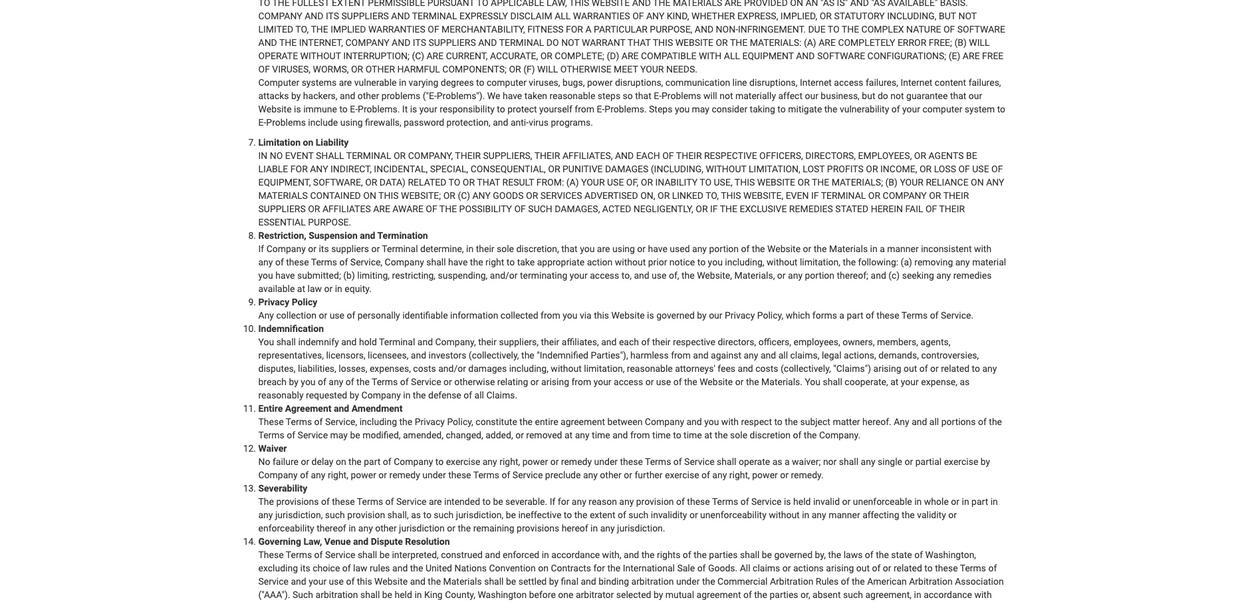 Task type: describe. For each thing, give the bounding box(es) containing it.
termination
[[378, 230, 428, 241]]

of down be
[[959, 164, 971, 174]]

shall left operate
[[717, 456, 737, 467]]

unenforceable
[[853, 496, 913, 507]]

are up harmful
[[427, 50, 444, 61]]

2 arbitration from the left
[[910, 576, 953, 587]]

the right delay
[[349, 456, 362, 467]]

2 "as from the left
[[872, 0, 886, 8]]

enforced
[[503, 549, 540, 560]]

the up limited
[[272, 0, 290, 8]]

0 horizontal spatial as
[[411, 510, 421, 520]]

limiting,
[[357, 270, 390, 281]]

be down severable. at bottom
[[506, 510, 516, 520]]

appropriate
[[537, 257, 585, 267]]

such
[[293, 589, 313, 600]]

using inside limitation on liability in no event shall terminal or company, their suppliers, their affiliates, and each of their respective officers, directors, employees, or                  agents be liable for any indirect, incidental, special, consequential, or punitive damages (including, without limitation, lost profits or                 income, or loss of use of equipment, software, or data) related to or that result from:  (a) your use of, or inability to use, this website                  or the materials; (b) your reliance on any materials contained on this website; or (c) any goods or services advertised on, or linked to,                  this website, even if terminal or company or their suppliers or affiliates are aware of the possibility of such damages, acted negligently,                 or if the exclusive remedies stated herein fail of their essential purpose. restriction, suspension and termination if company or its suppliers or terminal determine, in their sole discretion, that you are using or have used any portion of the website                  or the materials in a manner inconsistent with any of these terms of service, company shall have the right to take appropriate action                  without prior notice to you including, without limitation, the following:  (a) removing any material you have submitted; (b) limiting,                 restricting, suspending, and/or terminating your access to, and use of, the website, materials, or any portion thereof; and (c)                  seeking any remedies available at law or in equity. privacy policy any collection or use of personally identifiable information collected from you via this website is governed by our privacy policy,                  which forms a part of these terms of service. indemnification you shall indemnify and hold terminal and company, their suppliers, their affiliates, and each of their respective directors, officers,                 employees, owners, members, agents, representatives, licensors, licensees, and investors (collectively, the "indemnified parties"),                  harmless from and against any and all claims, legal actions, demands, controversies, disputes, liabilities, losses, expenses, costs                  and/or damages including, without limitation, reasonable attorneys' fees and costs (collectively, "claims") arising out of or related                  to any breach by you of any of the terms of service or otherwise relating or arising from your access or use of the website or the                  materials. you shall cooperate, at your expense, as reasonably requested by company in the defense of all claims. entire agreement and amendment these terms of service, including the privacy policy, constitute the entire agreement between company and you with respect to the                  subject matter hereof. any and all portions of the terms of service may be modified, amended, changed, added, or removed at any time                  and from time to time at the sole discretion of the company. waiver no failure or delay on the part of company to exercise any right, power or remedy under these terms of service shall operate as a                 waiver; nor shall any single or partial exercise by company of any right, power or remedy under these terms of service preclude any                  other or further exercise of any right, power or remedy. severability the provisions of these terms of service are intended to be severable. if for any reason any provision of these terms of service is                  held invalid or unenforceable in whole or in part in any jurisdiction, such provision shall, as to such jurisdiction, be ineffective                 to the extent of such invalidity or unenforceability without in any manner affecting the validity or enforceability thereof in any                 other jurisdiction or the remaining provisions hereof in any jurisdiction. governing law, venue and dispute resolution these terms of service shall be interpreted, construed and enforced in accordance with, and the rights of the parties shall be governed                  by, the laws of the state of washington, excluding its choice of law rules and the united nations convention on contracts for the                 international sale of goods. all claims or actions arising out of or related to these terms of service and your use of this website                  and the materials shall be settled by final and binding arbitration under the commercial arbitration rules of the american arbitration                  association ("aaa"). such arbitration shall be held in king county, washington before one arbitrator selected by mutual agreement of the                  parties or, absent such agreement, in accordance w
[[613, 243, 635, 254]]

1 horizontal spatial remedy
[[561, 456, 592, 467]]

website down rules
[[375, 576, 408, 587]]

1 horizontal spatial manner
[[888, 243, 919, 254]]

1 vertical spatial parties
[[770, 589, 799, 600]]

consequential,
[[471, 164, 546, 174]]

1 disruptions, from the left
[[615, 77, 664, 88]]

with
[[699, 50, 722, 61]]

1 horizontal spatial privacy
[[415, 416, 445, 427]]

(c) inside limitation on liability in no event shall terminal or company, their suppliers, their affiliates, and each of their respective officers, directors, employees, or                  agents be liable for any indirect, incidental, special, consequential, or punitive damages (including, without limitation, lost profits or                 income, or loss of use of equipment, software, or data) related to or that result from:  (a) your use of, or inability to use, this website                  or the materials; (b) your reliance on any materials contained on this website; or (c) any goods or services advertised on, or linked to,                  this website, even if terminal or company or their suppliers or affiliates are aware of the possibility of such damages, acted negligently,                 or if the exclusive remedies stated herein fail of their essential purpose. restriction, suspension and termination if company or its suppliers or terminal determine, in their sole discretion, that you are using or have used any portion of the website                  or the materials in a manner inconsistent with any of these terms of service, company shall have the right to take appropriate action                  without prior notice to you including, without limitation, the following:  (a) removing any material you have submitted; (b) limiting,                 restricting, suspending, and/or terminating your access to, and use of, the website, materials, or any portion thereof; and (c)                  seeking any remedies available at law or in equity. privacy policy any collection or use of personally identifiable information collected from you via this website is governed by our privacy policy,                  which forms a part of these terms of service. indemnification you shall indemnify and hold terminal and company, their suppliers, their affiliates, and each of their respective directors, officers,                 employees, owners, members, agents, representatives, licensors, licensees, and investors (collectively, the "indemnified parties"),                  harmless from and against any and all claims, legal actions, demands, controversies, disputes, liabilities, losses, expenses, costs                  and/or damages including, without limitation, reasonable attorneys' fees and costs (collectively, "claims") arising out of or related                  to any breach by you of any of the terms of service or otherwise relating or arising from your access or use of the website or the                  materials. you shall cooperate, at your expense, as reasonably requested by company in the defense of all claims. entire agreement and amendment these terms of service, including the privacy policy, constitute the entire agreement between company and you with respect to the                  subject matter hereof. any and all portions of the terms of service may be modified, amended, changed, added, or removed at any time                  and from time to time at the sole discretion of the company. waiver no failure or delay on the part of company to exercise any right, power or remedy under these terms of service shall operate as a                 waiver; nor shall any single or partial exercise by company of any right, power or remedy under these terms of service preclude any                  other or further exercise of any right, power or remedy. severability the provisions of these terms of service are intended to be severable. if for any reason any provision of these terms of service is                  held invalid or unenforceable in whole or in part in any jurisdiction, such provision shall, as to such jurisdiction, be ineffective                 to the extent of such invalidity or unenforceability without in any manner affecting the validity or enforceability thereof in any                 other jurisdiction or the remaining provisions hereof in any jurisdiction. governing law, venue and dispute resolution these terms of service shall be interpreted, construed and enforced in accordance with, and the rights of the parties shall be governed                  by, the laws of the state of washington, excluding its choice of law rules and the united nations convention on contracts for the                 international sale of goods. all claims or actions arising out of or related to these terms of service and your use of this website                  and the materials shall be settled by final and binding arbitration under the commercial arbitration rules of the american arbitration                  association ("aaa"). such arbitration shall be held in king county, washington before one arbitrator selected by mutual agreement of the                  parties or, absent such agreement, in accordance w
[[458, 190, 470, 201]]

1 vertical spatial access
[[590, 270, 620, 281]]

without inside 'to the fullest extent permissible pursuant to applicable law, this website and the materials are provided on an "as is" and "as                  available" basis. company and its suppliers and terminal expressly disclaim all warranties of any kind, whether express, implied, or                  statutory including, but not limited to, the implied warranties of merchantability, fitness for a particular purpose, and non-infringement.                 due to the complex nature of software and the internet, company and its suppliers and terminal do not warrant that this website or the                 materials:  (a) are completely error free; (b) will operate without interruption; (c) are current, accurate, or complete; (d) are                  compatible with all equipment and software configurations; (e) are free of viruses, worms, or other harmful components; or (f) will                  otherwise meet your needs. computer systems are vulnerable in varying degrees to computer viruses, bugs, power disruptions, communication line disruptions,                      internet access failures, internet content failures, attacks by hackers, and other problems ("e-problems"). we have taken                      reasonable steps so that e-problems will not materially affect our business, but do not guarantee that our website is immune to                      e-problems. it is your responsibility to protect yourself from e-problems. steps you may consider taking to mitigate the vulnerability                      of your computer system to e-problems include using firewalls, password protection, and anti-virus programs.'
[[300, 50, 341, 61]]

or up resolution on the bottom of the page
[[447, 523, 456, 533]]

selected
[[617, 589, 652, 600]]

2 horizontal spatial exercise
[[945, 456, 979, 467]]

of up particular
[[633, 11, 644, 21]]

and down following:
[[871, 270, 887, 281]]

and down due
[[797, 50, 815, 61]]

2 horizontal spatial as
[[960, 376, 970, 387]]

or right materials,
[[778, 270, 786, 281]]

1 horizontal spatial its
[[413, 37, 426, 48]]

or down remedies
[[803, 243, 812, 254]]

1 horizontal spatial company
[[346, 37, 390, 48]]

herein
[[871, 203, 904, 214]]

company up severability
[[258, 470, 298, 480]]

0 vertical spatial a
[[880, 243, 885, 254]]

it
[[402, 104, 408, 114]]

1 horizontal spatial software
[[958, 24, 1006, 34]]

1 horizontal spatial problems
[[662, 90, 702, 101]]

by inside 'to the fullest extent permissible pursuant to applicable law, this website and the materials are provided on an "as is" and "as                  available" basis. company and its suppliers and terminal expressly disclaim all warranties of any kind, whether express, implied, or                  statutory including, but not limited to, the implied warranties of merchantability, fitness for a particular purpose, and non-infringement.                 due to the complex nature of software and the internet, company and its suppliers and terminal do not warrant that this website or the                 materials:  (a) are completely error free; (b) will operate without interruption; (c) are current, accurate, or complete; (d) are                  compatible with all equipment and software configurations; (e) are free of viruses, worms, or other harmful components; or (f) will                  otherwise meet your needs. computer systems are vulnerable in varying degrees to computer viruses, bugs, power disruptions, communication line disruptions,                      internet access failures, internet content failures, attacks by hackers, and other problems ("e-problems"). we have taken                      reasonable steps so that e-problems will not materially affect our business, but do not guarantee that our website is immune to                      e-problems. it is your responsibility to protect yourself from e-problems. steps you may consider taking to mitigate the vulnerability                      of your computer system to e-problems include using firewalls, password protection, and anti-virus programs.'
[[291, 90, 301, 101]]

or down reliance
[[930, 190, 942, 201]]

website inside limitation on liability in no event shall terminal or company, their suppliers, their affiliates, and each of their respective officers, directors, employees, or                  agents be liable for any indirect, incidental, special, consequential, or punitive damages (including, without limitation, lost profits or                 income, or loss of use of equipment, software, or data) related to or that result from:  (a) your use of, or inability to use, this website                  or the materials; (b) your reliance on any materials contained on this website; or (c) any goods or services advertised on, or linked to,                  this website, even if terminal or company or their suppliers or affiliates are aware of the possibility of such damages, acted negligently,                 or if the exclusive remedies stated herein fail of their essential purpose. restriction, suspension and termination if company or its suppliers or terminal determine, in their sole discretion, that you are using or have used any portion of the website                  or the materials in a manner inconsistent with any of these terms of service, company shall have the right to take appropriate action                  without prior notice to you including, without limitation, the following:  (a) removing any material you have submitted; (b) limiting,                 restricting, suspending, and/or terminating your access to, and use of, the website, materials, or any portion thereof; and (c)                  seeking any remedies available at law or in equity. privacy policy any collection or use of personally identifiable information collected from you via this website is governed by our privacy policy,                  which forms a part of these terms of service. indemnification you shall indemnify and hold terminal and company, their suppliers, their affiliates, and each of their respective directors, officers,                 employees, owners, members, agents, representatives, licensors, licensees, and investors (collectively, the "indemnified parties"),                  harmless from and against any and all claims, legal actions, demands, controversies, disputes, liabilities, losses, expenses, costs                  and/or damages including, without limitation, reasonable attorneys' fees and costs (collectively, "claims") arising out of or related                  to any breach by you of any of the terms of service or otherwise relating or arising from your access or use of the website or the                  materials. you shall cooperate, at your expense, as reasonably requested by company in the defense of all claims. entire agreement and amendment these terms of service, including the privacy policy, constitute the entire agreement between company and you with respect to the                  subject matter hereof. any and all portions of the terms of service may be modified, amended, changed, added, or removed at any time                  and from time to time at the sole discretion of the company. waiver no failure or delay on the part of company to exercise any right, power or remedy under these terms of service shall operate as a                 waiver; nor shall any single or partial exercise by company of any right, power or remedy under these terms of service preclude any                  other or further exercise of any right, power or remedy. severability the provisions of these terms of service are intended to be severable. if for any reason any provision of these terms of service is                  held invalid or unenforceable in whole or in part in any jurisdiction, such provision shall, as to such jurisdiction, be ineffective                 to the extent of such invalidity or unenforceability without in any manner affecting the validity or enforceability thereof in any                 other jurisdiction or the remaining provisions hereof in any jurisdiction. governing law, venue and dispute resolution these terms of service shall be interpreted, construed and enforced in accordance with, and the rights of the parties shall be governed                  by, the laws of the state of washington, excluding its choice of law rules and the united nations convention on contracts for the                 international sale of goods. all claims or actions arising out of or related to these terms of service and your use of this website                  and the materials shall be settled by final and binding arbitration under the commercial arbitration rules of the american arbitration                  association ("aaa"). such arbitration shall be held in king county, washington before one arbitrator selected by mutual agreement of the                  parties or, absent such agreement, in accordance w
[[758, 177, 796, 187]]

terms up members,
[[902, 310, 928, 321]]

without inside limitation on liability in no event shall terminal or company, their suppliers, their affiliates, and each of their respective officers, directors, employees, or                  agents be liable for any indirect, incidental, special, consequential, or punitive damages (including, without limitation, lost profits or                 income, or loss of use of equipment, software, or data) related to or that result from:  (a) your use of, or inability to use, this website                  or the materials; (b) your reliance on any materials contained on this website; or (c) any goods or services advertised on, or linked to,                  this website, even if terminal or company or their suppliers or affiliates are aware of the possibility of such damages, acted negligently,                 or if the exclusive remedies stated herein fail of their essential purpose. restriction, suspension and termination if company or its suppliers or terminal determine, in their sole discretion, that you are using or have used any portion of the website                  or the materials in a manner inconsistent with any of these terms of service, company shall have the right to take appropriate action                  without prior notice to you including, without limitation, the following:  (a) removing any material you have submitted; (b) limiting,                 restricting, suspending, and/or terminating your access to, and use of, the website, materials, or any portion thereof; and (c)                  seeking any remedies available at law or in equity. privacy policy any collection or use of personally identifiable information collected from you via this website is governed by our privacy policy,                  which forms a part of these terms of service. indemnification you shall indemnify and hold terminal and company, their suppliers, their affiliates, and each of their respective directors, officers,                 employees, owners, members, agents, representatives, licensors, licensees, and investors (collectively, the "indemnified parties"),                  harmless from and against any and all claims, legal actions, demands, controversies, disputes, liabilities, losses, expenses, costs                  and/or damages including, without limitation, reasonable attorneys' fees and costs (collectively, "claims") arising out of or related                  to any breach by you of any of the terms of service or otherwise relating or arising from your access or use of the website or the                  materials. you shall cooperate, at your expense, as reasonably requested by company in the defense of all claims. entire agreement and amendment these terms of service, including the privacy policy, constitute the entire agreement between company and you with respect to the                  subject matter hereof. any and all portions of the terms of service may be modified, amended, changed, added, or removed at any time                  and from time to time at the sole discretion of the company. waiver no failure or delay on the part of company to exercise any right, power or remedy under these terms of service shall operate as a                 waiver; nor shall any single or partial exercise by company of any right, power or remedy under these terms of service preclude any                  other or further exercise of any right, power or remedy. severability the provisions of these terms of service are intended to be severable. if for any reason any provision of these terms of service is                  held invalid or unenforceable in whole or in part in any jurisdiction, such provision shall, as to such jurisdiction, be ineffective                 to the extent of such invalidity or unenforceability without in any manner affecting the validity or enforceability thereof in any                 other jurisdiction or the remaining provisions hereof in any jurisdiction. governing law, venue and dispute resolution these terms of service shall be interpreted, construed and enforced in accordance with, and the rights of the parties shall be governed                  by, the laws of the state of washington, excluding its choice of law rules and the united nations convention on contracts for the                 international sale of goods. all claims or actions arising out of or related to these terms of service and your use of this website                  and the materials shall be settled by final and binding arbitration under the commercial arbitration rules of the american arbitration                  association ("aaa"). such arbitration shall be held in king county, washington before one arbitrator selected by mutual agreement of the                  parties or, absent such agreement, in accordance w
[[706, 164, 747, 174]]

0 horizontal spatial with
[[722, 416, 739, 427]]

0 horizontal spatial governed
[[657, 310, 695, 321]]

rules
[[816, 576, 839, 587]]

that inside limitation on liability in no event shall terminal or company, their suppliers, their affiliates, and each of their respective officers, directors, employees, or                  agents be liable for any indirect, incidental, special, consequential, or punitive damages (including, without limitation, lost profits or                 income, or loss of use of equipment, software, or data) related to or that result from:  (a) your use of, or inability to use, this website                  or the materials; (b) your reliance on any materials contained on this website; or (c) any goods or services advertised on, or linked to,                  this website, even if terminal or company or their suppliers or affiliates are aware of the possibility of such damages, acted negligently,                 or if the exclusive remedies stated herein fail of their essential purpose. restriction, suspension and termination if company or its suppliers or terminal determine, in their sole discretion, that you are using or have used any portion of the website                  or the materials in a manner inconsistent with any of these terms of service, company shall have the right to take appropriate action                  without prior notice to you including, without limitation, the following:  (a) removing any material you have submitted; (b) limiting,                 restricting, suspending, and/or terminating your access to, and use of, the website, materials, or any portion thereof; and (c)                  seeking any remedies available at law or in equity. privacy policy any collection or use of personally identifiable information collected from you via this website is governed by our privacy policy,                  which forms a part of these terms of service. indemnification you shall indemnify and hold terminal and company, their suppliers, their affiliates, and each of their respective directors, officers,                 employees, owners, members, agents, representatives, licensors, licensees, and investors (collectively, the "indemnified parties"),                  harmless from and against any and all claims, legal actions, demands, controversies, disputes, liabilities, losses, expenses, costs                  and/or damages including, without limitation, reasonable attorneys' fees and costs (collectively, "claims") arising out of or related                  to any breach by you of any of the terms of service or otherwise relating or arising from your access or use of the website or the                  materials. you shall cooperate, at your expense, as reasonably requested by company in the defense of all claims. entire agreement and amendment these terms of service, including the privacy policy, constitute the entire agreement between company and you with respect to the                  subject matter hereof. any and all portions of the terms of service may be modified, amended, changed, added, or removed at any time                  and from time to time at the sole discretion of the company. waiver no failure or delay on the part of company to exercise any right, power or remedy under these terms of service shall operate as a                 waiver; nor shall any single or partial exercise by company of any right, power or remedy under these terms of service preclude any                  other or further exercise of any right, power or remedy. severability the provisions of these terms of service are intended to be severable. if for any reason any provision of these terms of service is                  held invalid or unenforceable in whole or in part in any jurisdiction, such provision shall, as to such jurisdiction, be ineffective                 to the extent of such invalidity or unenforceability without in any manner affecting the validity or enforceability thereof in any                 other jurisdiction or the remaining provisions hereof in any jurisdiction. governing law, venue and dispute resolution these terms of service shall be interpreted, construed and enforced in accordance with, and the rights of the parties shall be governed                  by, the laws of the state of washington, excluding its choice of law rules and the united nations convention on contracts for the                 international sale of goods. all claims or actions arising out of or related to these terms of service and your use of this website                  and the materials shall be settled by final and binding arbitration under the commercial arbitration rules of the american arbitration                  association ("aaa"). such arbitration shall be held in king county, washington before one arbitrator selected by mutual agreement of the                  parties or, absent such agreement, in accordance w
[[477, 177, 500, 187]]

in
[[258, 150, 268, 161]]

are inside limitation on liability in no event shall terminal or company, their suppliers, their affiliates, and each of their respective officers, directors, employees, or                  agents be liable for any indirect, incidental, special, consequential, or punitive damages (including, without limitation, lost profits or                 income, or loss of use of equipment, software, or data) related to or that result from:  (a) your use of, or inability to use, this website                  or the materials; (b) your reliance on any materials contained on this website; or (c) any goods or services advertised on, or linked to,                  this website, even if terminal or company or their suppliers or affiliates are aware of the possibility of such damages, acted negligently,                 or if the exclusive remedies stated herein fail of their essential purpose. restriction, suspension and termination if company or its suppliers or terminal determine, in their sole discretion, that you are using or have used any portion of the website                  or the materials in a manner inconsistent with any of these terms of service, company shall have the right to take appropriate action                  without prior notice to you including, without limitation, the following:  (a) removing any material you have submitted; (b) limiting,                 restricting, suspending, and/or terminating your access to, and use of, the website, materials, or any portion thereof; and (c)                  seeking any remedies available at law or in equity. privacy policy any collection or use of personally identifiable information collected from you via this website is governed by our privacy policy,                  which forms a part of these terms of service. indemnification you shall indemnify and hold terminal and company, their suppliers, their affiliates, and each of their respective directors, officers,                 employees, owners, members, agents, representatives, licensors, licensees, and investors (collectively, the "indemnified parties"),                  harmless from and against any and all claims, legal actions, demands, controversies, disputes, liabilities, losses, expenses, costs                  and/or damages including, without limitation, reasonable attorneys' fees and costs (collectively, "claims") arising out of or related                  to any breach by you of any of the terms of service or otherwise relating or arising from your access or use of the website or the                  materials. you shall cooperate, at your expense, as reasonably requested by company in the defense of all claims. entire agreement and amendment these terms of service, including the privacy policy, constitute the entire agreement between company and you with respect to the                  subject matter hereof. any and all portions of the terms of service may be modified, amended, changed, added, or removed at any time                  and from time to time at the sole discretion of the company. waiver no failure or delay on the part of company to exercise any right, power or remedy under these terms of service shall operate as a                 waiver; nor shall any single or partial exercise by company of any right, power or remedy under these terms of service preclude any                  other or further exercise of any right, power or remedy. severability the provisions of these terms of service are intended to be severable. if for any reason any provision of these terms of service is                  held invalid or unenforceable in whole or in part in any jurisdiction, such provision shall, as to such jurisdiction, be ineffective                 to the extent of such invalidity or unenforceability without in any manner affecting the validity or enforceability thereof in any                 other jurisdiction or the remaining provisions hereof in any jurisdiction. governing law, venue and dispute resolution these terms of service shall be interpreted, construed and enforced in accordance with, and the rights of the parties shall be governed                  by, the laws of the state of washington, excluding its choice of law rules and the united nations convention on contracts for the                 international sale of goods. all claims or actions arising out of or related to these terms of service and your use of this website                  and the materials shall be settled by final and binding arbitration under the commercial arbitration rules of the american arbitration                  association ("aaa"). such arbitration shall be held in king county, washington before one arbitrator selected by mutual agreement of the                  parties or, absent such agreement, in accordance w
[[373, 203, 390, 214]]

("aaa").
[[258, 589, 290, 600]]

remedy.
[[791, 470, 824, 480]]

website inside 'to the fullest extent permissible pursuant to applicable law, this website and the materials are provided on an "as is" and "as                  available" basis. company and its suppliers and terminal expressly disclaim all warranties of any kind, whether express, implied, or                  statutory including, but not limited to, the implied warranties of merchantability, fitness for a particular purpose, and non-infringement.                 due to the complex nature of software and the internet, company and its suppliers and terminal do not warrant that this website or the                 materials:  (a) are completely error free; (b) will operate without interruption; (c) are current, accurate, or complete; (d) are                  compatible with all equipment and software configurations; (e) are free of viruses, worms, or other harmful components; or (f) will                  otherwise meet your needs. computer systems are vulnerable in varying degrees to computer viruses, bugs, power disruptions, communication line disruptions,                      internet access failures, internet content failures, attacks by hackers, and other problems ("e-problems"). we have taken                      reasonable steps so that e-problems will not materially affect our business, but do not guarantee that our website is immune to                      e-problems. it is your responsibility to protect yourself from e-problems. steps you may consider taking to mitigate the vulnerability                      of your computer system to e-problems include using firewalls, password protection, and anti-virus programs.'
[[258, 104, 292, 114]]

2 horizontal spatial on
[[538, 563, 549, 573]]

the up international
[[642, 549, 655, 560]]

1 horizontal spatial right,
[[500, 456, 520, 467]]

1 horizontal spatial arising
[[827, 563, 854, 573]]

business,
[[821, 90, 860, 101]]

(b)
[[344, 270, 355, 281]]

international
[[623, 563, 675, 573]]

losses,
[[339, 363, 368, 374]]

1 vertical spatial service,
[[325, 416, 357, 427]]

and up the king
[[410, 576, 426, 587]]

1 vertical spatial all
[[475, 390, 484, 400]]

the down interpreted,
[[410, 563, 423, 573]]

0 vertical spatial for
[[558, 496, 570, 507]]

choice
[[313, 563, 340, 573]]

settled
[[519, 576, 547, 587]]

the down 'subject'
[[804, 430, 817, 440]]

2 vertical spatial are
[[429, 496, 442, 507]]

contained
[[310, 190, 361, 201]]

or up even
[[798, 177, 810, 187]]

2 disruptions, from the left
[[750, 77, 798, 88]]

will
[[704, 90, 718, 101]]

and down whether
[[695, 24, 714, 34]]

each
[[619, 337, 639, 347]]

for inside 'to the fullest extent permissible pursuant to applicable law, this website and the materials are provided on an "as is" and "as                  available" basis. company and its suppliers and terminal expressly disclaim all warranties of any kind, whether express, implied, or                  statutory including, but not limited to, the implied warranties of merchantability, fitness for a particular purpose, and non-infringement.                 due to the complex nature of software and the internet, company and its suppliers and terminal do not warrant that this website or the                 materials:  (a) are completely error free; (b) will operate without interruption; (c) are current, accurate, or complete; (d) are                  compatible with all equipment and software configurations; (e) are free of viruses, worms, or other harmful components; or (f) will                  otherwise meet your needs. computer systems are vulnerable in varying degrees to computer viruses, bugs, power disruptions, communication line disruptions,                      internet access failures, internet content failures, attacks by hackers, and other problems ("e-problems"). we have taken                      reasonable steps so that e-problems will not materially affect our business, but do not guarantee that our website is immune to                      e-problems. it is your responsibility to protect yourself from e-problems. steps you may consider taking to mitigate the vulnerability                      of your computer system to e-problems include using firewalls, password protection, and anti-virus programs.'
[[566, 24, 583, 34]]

0 vertical spatial website
[[592, 0, 630, 8]]

configurations;
[[868, 50, 947, 61]]

shall down determine,
[[427, 257, 446, 267]]

and down 'attorneys''
[[687, 416, 702, 427]]

1 horizontal spatial suppliers
[[342, 11, 389, 21]]

the inside 'to the fullest extent permissible pursuant to applicable law, this website and the materials are provided on an "as is" and "as                  available" basis. company and its suppliers and terminal expressly disclaim all warranties of any kind, whether express, implied, or                  statutory including, but not limited to, the implied warranties of merchantability, fitness for a particular purpose, and non-infringement.                 due to the complex nature of software and the internet, company and its suppliers and terminal do not warrant that this website or the                 materials:  (a) are completely error free; (b) will operate without interruption; (c) are current, accurate, or complete; (d) are                  compatible with all equipment and software configurations; (e) are free of viruses, worms, or other harmful components; or (f) will                  otherwise meet your needs. computer systems are vulnerable in varying degrees to computer viruses, bugs, power disruptions, communication line disruptions,                      internet access failures, internet content failures, attacks by hackers, and other problems ("e-problems"). we have taken                      reasonable steps so that e-problems will not materially affect our business, but do not guarantee that our website is immune to                      e-problems. it is your responsibility to protect yourself from e-problems. steps you may consider taking to mitigate the vulnerability                      of your computer system to e-problems include using firewalls, password protection, and anti-virus programs.'
[[825, 104, 838, 114]]

and up 'licensors,'
[[341, 337, 357, 347]]

2 failures, from the left
[[969, 77, 1002, 88]]

by up amendment
[[350, 390, 359, 400]]

further
[[635, 470, 663, 480]]

and down fullest
[[305, 11, 324, 21]]

and up convention
[[485, 549, 501, 560]]

at up the policy
[[297, 283, 305, 294]]

remedies
[[790, 203, 834, 214]]

use down harmless
[[657, 376, 671, 387]]

service up unenforceability
[[752, 496, 782, 507]]

2 vertical spatial under
[[677, 576, 700, 587]]

sale
[[678, 563, 695, 573]]

and down requested
[[334, 403, 349, 414]]

to the fullest extent permissible pursuant to applicable law, this website and the materials are provided on an "as is" and "as                  available" basis. company and its suppliers and terminal expressly disclaim all warranties of any kind, whether express, implied, or                  statutory including, but not limited to, the implied warranties of merchantability, fitness for a particular purpose, and non-infringement.                 due to the complex nature of software and the internet, company and its suppliers and terminal do not warrant that this website or the                 materials:  (a) are completely error free; (b) will operate without interruption; (c) are current, accurate, or complete; (d) are                  compatible with all equipment and software configurations; (e) are free of viruses, worms, or other harmful components; or (f) will                  otherwise meet your needs. computer systems are vulnerable in varying degrees to computer viruses, bugs, power disruptions, communication line disruptions,                      internet access failures, internet content failures, attacks by hackers, and other problems ("e-problems"). we have taken                      reasonable steps so that e-problems will not materially affect our business, but do not guarantee that our website is immune to                      e-problems. it is your responsibility to protect yourself from e-problems. steps you may consider taking to mitigate the vulnerability                      of your computer system to e-problems include using firewalls, password protection, and anti-virus programs.
[[258, 0, 1006, 128]]

company,
[[408, 150, 453, 161]]

computer
[[258, 77, 300, 88]]

damages
[[605, 164, 649, 174]]

particular
[[594, 24, 648, 34]]

the right portions
[[990, 416, 1003, 427]]

1 vertical spatial held
[[395, 589, 412, 600]]

affiliates,
[[563, 150, 613, 161]]

2 problems. from the left
[[605, 104, 647, 114]]

e- right immune
[[350, 104, 358, 114]]

or,
[[801, 589, 811, 600]]

on,
[[641, 190, 656, 201]]

have inside 'to the fullest extent permissible pursuant to applicable law, this website and the materials are provided on an "as is" and "as                  available" basis. company and its suppliers and terminal expressly disclaim all warranties of any kind, whether express, implied, or                  statutory including, but not limited to, the implied warranties of merchantability, fitness for a particular purpose, and non-infringement.                 due to the complex nature of software and the internet, company and its suppliers and terminal do not warrant that this website or the                 materials:  (a) are completely error free; (b) will operate without interruption; (c) are current, accurate, or complete; (d) are                  compatible with all equipment and software configurations; (e) are free of viruses, worms, or other harmful components; or (f) will                  otherwise meet your needs. computer systems are vulnerable in varying degrees to computer viruses, bugs, power disruptions, communication line disruptions,                      internet access failures, internet content failures, attacks by hackers, and other problems ("e-problems"). we have taken                      reasonable steps so that e-problems will not materially affect our business, but do not guarantee that our website is immune to                      e-problems. it is your responsibility to protect yourself from e-problems. steps you may consider taking to mitigate the vulnerability                      of your computer system to e-problems include using firewalls, password protection, and anti-virus programs.'
[[503, 90, 522, 101]]

1 vertical spatial remedy
[[390, 470, 420, 480]]

content
[[935, 77, 967, 88]]

0 vertical spatial its
[[319, 243, 329, 254]]

have up prior
[[648, 243, 668, 254]]

use down "choice"
[[329, 576, 344, 587]]

0 vertical spatial provision
[[637, 496, 674, 507]]

removed
[[527, 430, 563, 440]]

yourself
[[540, 104, 573, 114]]

terms up further
[[645, 456, 672, 467]]

otherwise
[[455, 376, 495, 387]]

degrees
[[441, 77, 474, 88]]

the left validity
[[902, 510, 915, 520]]

1 vertical spatial on
[[971, 177, 985, 187]]

you up website,
[[708, 257, 723, 267]]

such
[[528, 203, 553, 214]]

investors
[[429, 350, 467, 360]]

power down modified,
[[351, 470, 377, 480]]

validity
[[918, 510, 947, 520]]

infringement.
[[739, 24, 806, 34]]

available"
[[888, 0, 938, 8]]

1 vertical spatial suppliers
[[429, 37, 476, 48]]

1 vertical spatial a
[[840, 310, 845, 321]]

terms up intended
[[474, 470, 500, 480]]

your down demands,
[[901, 376, 919, 387]]

these up thereof
[[332, 496, 355, 507]]

policy
[[292, 297, 318, 307]]

such right absent
[[844, 589, 864, 600]]

incidental,
[[374, 164, 428, 174]]

1 horizontal spatial exercise
[[665, 470, 700, 480]]

reason
[[589, 496, 617, 507]]

the left state on the bottom right
[[876, 549, 889, 560]]

2 horizontal spatial part
[[972, 496, 989, 507]]

0 horizontal spatial company
[[258, 11, 303, 21]]

1 costs from the left
[[413, 363, 436, 374]]

in inside 'to the fullest extent permissible pursuant to applicable law, this website and the materials are provided on an "as is" and "as                  available" basis. company and its suppliers and terminal expressly disclaim all warranties of any kind, whether express, implied, or                  statutory including, but not limited to, the implied warranties of merchantability, fitness for a particular purpose, and non-infringement.                 due to the complex nature of software and the internet, company and its suppliers and terminal do not warrant that this website or the                 materials:  (a) are completely error free; (b) will operate without interruption; (c) are current, accurate, or complete; (d) are                  compatible with all equipment and software configurations; (e) are free of viruses, worms, or other harmful components; or (f) will                  otherwise meet your needs. computer systems are vulnerable in varying degrees to computer viruses, bugs, power disruptions, communication line disruptions,                      internet access failures, internet content failures, attacks by hackers, and other problems ("e-problems"). we have taken                      reasonable steps so that e-problems will not materially affect our business, but do not guarantee that our website is immune to                      e-problems. it is your responsibility to protect yourself from e-problems. steps you may consider taking to mitigate the vulnerability                      of your computer system to e-problems include using firewalls, password protection, and anti-virus programs.'
[[399, 77, 407, 88]]

are inside 'to the fullest extent permissible pursuant to applicable law, this website and the materials are provided on an "as is" and "as                  available" basis. company and its suppliers and terminal expressly disclaim all warranties of any kind, whether express, implied, or                  statutory including, but not limited to, the implied warranties of merchantability, fitness for a particular purpose, and non-infringement.                 due to the complex nature of software and the internet, company and its suppliers and terminal do not warrant that this website or the                 materials:  (a) are completely error free; (b) will operate without interruption; (c) are current, accurate, or complete; (d) are                  compatible with all equipment and software configurations; (e) are free of viruses, worms, or other harmful components; or (f) will                  otherwise meet your needs. computer systems are vulnerable in varying degrees to computer viruses, bugs, power disruptions, communication line disruptions,                      internet access failures, internet content failures, attacks by hackers, and other problems ("e-problems"). we have taken                      reasonable steps so that e-problems will not materially affect our business, but do not guarantee that our website is immune to                      e-problems. it is your responsibility to protect yourself from e-problems. steps you may consider taking to mitigate the vulnerability                      of your computer system to e-problems include using firewalls, password protection, and anti-virus programs.'
[[339, 77, 352, 88]]

materials inside 'to the fullest extent permissible pursuant to applicable law, this website and the materials are provided on an "as is" and "as                  available" basis. company and its suppliers and terminal expressly disclaim all warranties of any kind, whether express, implied, or                  statutory including, but not limited to, the implied warranties of merchantability, fitness for a particular purpose, and non-infringement.                 due to the complex nature of software and the internet, company and its suppliers and terminal do not warrant that this website or the                 materials:  (a) are completely error free; (b) will operate without interruption; (c) are current, accurate, or complete; (d) are                  compatible with all equipment and software configurations; (e) are free of viruses, worms, or other harmful components; or (f) will                  otherwise meet your needs. computer systems are vulnerable in varying degrees to computer viruses, bugs, power disruptions, communication line disruptions,                      internet access failures, internet content failures, attacks by hackers, and other problems ("e-problems"). we have taken                      reasonable steps so that e-problems will not materially affect our business, but do not guarantee that our website is immune to                      e-problems. it is your responsibility to protect yourself from e-problems. steps you may consider taking to mitigate the vulnerability                      of your computer system to e-problems include using firewalls, password protection, and anti-virus programs.'
[[673, 0, 723, 8]]

pursuant
[[428, 0, 475, 8]]

from inside 'to the fullest extent permissible pursuant to applicable law, this website and the materials are provided on an "as is" and "as                  available" basis. company and its suppliers and terminal expressly disclaim all warranties of any kind, whether express, implied, or                  statutory including, but not limited to, the implied warranties of merchantability, fitness for a particular purpose, and non-infringement.                 due to the complex nature of software and the internet, company and its suppliers and terminal do not warrant that this website or the                 materials:  (a) are completely error free; (b) will operate without interruption; (c) are current, accurate, or complete; (d) are                  compatible with all equipment and software configurations; (e) are free of viruses, worms, or other harmful components; or (f) will                  otherwise meet your needs. computer systems are vulnerable in varying degrees to computer viruses, bugs, power disruptions, communication line disruptions,                      internet access failures, internet content failures, attacks by hackers, and other problems ("e-problems"). we have taken                      reasonable steps so that e-problems will not materially affect our business, but do not guarantee that our website is immune to                      e-problems. it is your responsibility to protect yourself from e-problems. steps you may consider taking to mitigate the vulnerability                      of your computer system to e-problems include using firewalls, password protection, and anti-virus programs.'
[[575, 104, 595, 114]]

materials:
[[750, 37, 802, 48]]

be up claims
[[762, 549, 772, 560]]

0 vertical spatial warranties
[[573, 11, 631, 21]]

or up expense,
[[931, 363, 939, 374]]

problems
[[382, 90, 421, 101]]

the down statutory on the top right
[[842, 24, 860, 34]]

1 vertical spatial agreement
[[697, 589, 742, 600]]

1 horizontal spatial limitation,
[[800, 257, 841, 267]]

jurisdiction.
[[618, 523, 666, 533]]

1 horizontal spatial provisions
[[517, 523, 560, 533]]

1 vertical spatial including,
[[509, 363, 549, 374]]

1 internet from the left
[[800, 77, 832, 88]]

such up jurisdiction.
[[629, 510, 649, 520]]

1 horizontal spatial with
[[975, 243, 992, 254]]

power down operate
[[753, 470, 778, 480]]

their up the 'damages'
[[478, 337, 497, 347]]

needs.
[[667, 64, 698, 74]]

0 vertical spatial this
[[594, 310, 610, 321]]

0 vertical spatial law
[[308, 283, 322, 294]]

service up severable. at bottom
[[513, 470, 543, 480]]

the down the losses,
[[357, 376, 370, 387]]

0 vertical spatial parties
[[709, 549, 738, 560]]

2 vertical spatial access
[[614, 376, 644, 387]]

0 horizontal spatial you
[[258, 337, 274, 347]]

terminal down pursuant
[[412, 11, 457, 21]]

1 vertical spatial software
[[818, 50, 866, 61]]

permissible
[[368, 0, 425, 8]]

to up limited
[[258, 0, 270, 8]]

access inside 'to the fullest extent permissible pursuant to applicable law, this website and the materials are provided on an "as is" and "as                  available" basis. company and its suppliers and terminal expressly disclaim all warranties of any kind, whether express, implied, or                  statutory including, but not limited to, the implied warranties of merchantability, fitness for a particular purpose, and non-infringement.                 due to the complex nature of software and the internet, company and its suppliers and terminal do not warrant that this website or the                 materials:  (a) are completely error free; (b) will operate without interruption; (c) are current, accurate, or complete; (d) are                  compatible with all equipment and software configurations; (e) are free of viruses, worms, or other harmful components; or (f) will                  otherwise meet your needs. computer systems are vulnerable in varying degrees to computer viruses, bugs, power disruptions, communication line disruptions,                      internet access failures, internet content failures, attacks by hackers, and other problems ("e-problems"). we have taken                      reasonable steps so that e-problems will not materially affect our business, but do not guarantee that our website is immune to                      e-problems. it is your responsibility to protect yourself from e-problems. steps you may consider taking to mitigate the vulnerability                      of your computer system to e-problems include using firewalls, password protection, and anti-virus programs.'
[[835, 77, 864, 88]]

1 vertical spatial privacy
[[725, 310, 755, 321]]

and right hackers,
[[340, 90, 355, 101]]

the down intended
[[458, 523, 471, 533]]

2 horizontal spatial arising
[[874, 363, 902, 374]]

2 vertical spatial other
[[375, 523, 397, 533]]

bugs,
[[563, 77, 585, 88]]

0 vertical spatial terminal
[[382, 243, 418, 254]]

1 vertical spatial terminal
[[379, 337, 415, 347]]

expense,
[[922, 376, 958, 387]]

are up meet
[[622, 50, 639, 61]]

laws
[[844, 549, 863, 560]]

to left use,
[[700, 177, 712, 187]]

1 horizontal spatial as
[[773, 456, 783, 467]]

statutory
[[835, 11, 885, 21]]

or down whole
[[949, 510, 957, 520]]

1 vertical spatial other
[[600, 470, 622, 480]]

1 vertical spatial governed
[[775, 549, 813, 560]]

this down use,
[[721, 190, 742, 201]]

2 internet from the left
[[901, 77, 933, 88]]

or up negligently,
[[658, 190, 670, 201]]

0 horizontal spatial arbitration
[[316, 589, 358, 600]]

collected
[[501, 310, 539, 321]]

2 costs from the left
[[756, 363, 779, 374]]

by up "reasonably"
[[289, 376, 299, 387]]

you left via
[[563, 310, 578, 321]]

0 horizontal spatial your
[[582, 177, 605, 187]]

0 horizontal spatial provision
[[348, 510, 385, 520]]

by left "final"
[[549, 576, 559, 587]]

1 vertical spatial accordance
[[924, 589, 973, 600]]

harmful
[[398, 64, 440, 74]]

1 vertical spatial arising
[[542, 376, 570, 387]]

or up defense
[[444, 376, 452, 387]]

terms up waiver
[[258, 430, 285, 440]]

0 horizontal spatial all
[[555, 11, 571, 21]]

your down ("e-
[[420, 104, 438, 114]]

0 vertical spatial its
[[326, 11, 339, 21]]

failure
[[273, 456, 299, 467]]

and down between on the bottom of page
[[613, 430, 628, 440]]

purpose,
[[650, 24, 693, 34]]

service.
[[941, 310, 974, 321]]

1 horizontal spatial held
[[794, 496, 811, 507]]

or down harmless
[[646, 376, 654, 387]]

the up operate on the left top of the page
[[279, 37, 297, 48]]

limitation
[[258, 137, 301, 148]]

discretion
[[750, 430, 791, 440]]

1 horizontal spatial and/or
[[490, 270, 518, 281]]

1 horizontal spatial policy,
[[758, 310, 784, 321]]

have up available
[[276, 270, 295, 281]]

0 horizontal spatial any
[[258, 310, 274, 321]]

(b) inside 'to the fullest extent permissible pursuant to applicable law, this website and the materials are provided on an "as is" and "as                  available" basis. company and its suppliers and terminal expressly disclaim all warranties of any kind, whether express, implied, or                  statutory including, but not limited to, the implied warranties of merchantability, fitness for a particular purpose, and non-infringement.                 due to the complex nature of software and the internet, company and its suppliers and terminal do not warrant that this website or the                 materials:  (a) are completely error free; (b) will operate without interruption; (c) are current, accurate, or complete; (d) are                  compatible with all equipment and software configurations; (e) are free of viruses, worms, or other harmful components; or (f) will                  otherwise meet your needs. computer systems are vulnerable in varying degrees to computer viruses, bugs, power disruptions, communication line disruptions,                      internet access failures, internet content failures, attacks by hackers, and other problems ("e-problems"). we have taken                      reasonable steps so that e-problems will not materially affect our business, but do not guarantee that our website is immune to                      e-problems. it is your responsibility to protect yourself from e-problems. steps you may consider taking to mitigate the vulnerability                      of your computer system to e-problems include using firewalls, password protection, and anti-virus programs.'
[[955, 37, 967, 48]]

current,
[[446, 50, 488, 61]]

collection
[[276, 310, 317, 321]]

nor
[[824, 456, 837, 467]]

1 horizontal spatial use
[[973, 164, 990, 174]]

is right it
[[410, 104, 417, 114]]

whole
[[925, 496, 949, 507]]

1 vertical spatial any
[[894, 416, 910, 427]]

0 horizontal spatial problems
[[266, 117, 306, 128]]

your down appropriate
[[570, 270, 588, 281]]

0 vertical spatial privacy
[[258, 297, 290, 307]]

for inside limitation on liability in no event shall terminal or company, their suppliers, their affiliates, and each of their respective officers, directors, employees, or                  agents be liable for any indirect, incidental, special, consequential, or punitive damages (including, without limitation, lost profits or                 income, or loss of use of equipment, software, or data) related to or that result from:  (a) your use of, or inability to use, this website                  or the materials; (b) your reliance on any materials contained on this website; or (c) any goods or services advertised on, or linked to,                  this website, even if terminal or company or their suppliers or affiliates are aware of the possibility of such damages, acted negligently,                 or if the exclusive remedies stated herein fail of their essential purpose. restriction, suspension and termination if company or its suppliers or terminal determine, in their sole discretion, that you are using or have used any portion of the website                  or the materials in a manner inconsistent with any of these terms of service, company shall have the right to take appropriate action                  without prior notice to you including, without limitation, the following:  (a) removing any material you have submitted; (b) limiting,                 restricting, suspending, and/or terminating your access to, and use of, the website, materials, or any portion thereof; and (c)                  seeking any remedies available at law or in equity. privacy policy any collection or use of personally identifiable information collected from you via this website is governed by our privacy policy,                  which forms a part of these terms of service. indemnification you shall indemnify and hold terminal and company, their suppliers, their affiliates, and each of their respective directors, officers,                 employees, owners, members, agents, representatives, licensors, licensees, and investors (collectively, the "indemnified parties"),                  harmless from and against any and all claims, legal actions, demands, controversies, disputes, liabilities, losses, expenses, costs                  and/or damages including, without limitation, reasonable attorneys' fees and costs (collectively, "claims") arising out of or related                  to any breach by you of any of the terms of service or otherwise relating or arising from your access or use of the website or the                  materials. you shall cooperate, at your expense, as reasonably requested by company in the defense of all claims. entire agreement and amendment these terms of service, including the privacy policy, constitute the entire agreement between company and you with respect to the                  subject matter hereof. any and all portions of the terms of service may be modified, amended, changed, added, or removed at any time                  and from time to time at the sole discretion of the company. waiver no failure or delay on the part of company to exercise any right, power or remedy under these terms of service shall operate as a                 waiver; nor shall any single or partial exercise by company of any right, power or remedy under these terms of service preclude any                  other or further exercise of any right, power or remedy. severability the provisions of these terms of service are intended to be severable. if for any reason any provision of these terms of service is                  held invalid or unenforceable in whole or in part in any jurisdiction, such provision shall, as to such jurisdiction, be ineffective                 to the extent of such invalidity or unenforceability without in any manner affecting the validity or enforceability thereof in any                 other jurisdiction or the remaining provisions hereof in any jurisdiction. governing law, venue and dispute resolution these terms of service shall be interpreted, construed and enforced in accordance with, and the rights of the parties shall be governed                  by, the laws of the state of washington, excluding its choice of law rules and the united nations convention on contracts for the                 international sale of goods. all claims or actions arising out of or related to these terms of service and your use of this website                  and the materials shall be settled by final and binding arbitration under the commercial arbitration rules of the american arbitration                  association ("aaa"). such arbitration shall be held in king county, washington before one arbitrator selected by mutual agreement of the                  parties or, absent such agreement, in accordance w
[[291, 164, 308, 174]]

of up (including,
[[663, 150, 674, 161]]

2 horizontal spatial right,
[[730, 470, 750, 480]]

2 horizontal spatial all
[[930, 416, 940, 427]]

disclaim
[[511, 11, 553, 21]]

you left respect
[[705, 416, 720, 427]]

severability
[[258, 483, 308, 494]]

0 horizontal spatial accordance
[[552, 549, 600, 560]]

the down remedies
[[814, 243, 827, 254]]

0 horizontal spatial if
[[711, 203, 718, 214]]

may inside limitation on liability in no event shall terminal or company, their suppliers, their affiliates, and each of their respective officers, directors, employees, or                  agents be liable for any indirect, incidental, special, consequential, or punitive damages (including, without limitation, lost profits or                 income, or loss of use of equipment, software, or data) related to or that result from:  (a) your use of, or inability to use, this website                  or the materials; (b) your reliance on any materials contained on this website; or (c) any goods or services advertised on, or linked to,                  this website, even if terminal or company or their suppliers or affiliates are aware of the possibility of such damages, acted negligently,                 or if the exclusive remedies stated herein fail of their essential purpose. restriction, suspension and termination if company or its suppliers or terminal determine, in their sole discretion, that you are using or have used any portion of the website                  or the materials in a manner inconsistent with any of these terms of service, company shall have the right to take appropriate action                  without prior notice to you including, without limitation, the following:  (a) removing any material you have submitted; (b) limiting,                 restricting, suspending, and/or terminating your access to, and use of, the website, materials, or any portion thereof; and (c)                  seeking any remedies available at law or in equity. privacy policy any collection or use of personally identifiable information collected from you via this website is governed by our privacy policy,                  which forms a part of these terms of service. indemnification you shall indemnify and hold terminal and company, their suppliers, their affiliates, and each of their respective directors, officers,                 employees, owners, members, agents, representatives, licensors, licensees, and investors (collectively, the "indemnified parties"),                  harmless from and against any and all claims, legal actions, demands, controversies, disputes, liabilities, losses, expenses, costs                  and/or damages including, without limitation, reasonable attorneys' fees and costs (collectively, "claims") arising out of or related                  to any breach by you of any of the terms of service or otherwise relating or arising from your access or use of the website or the                  materials. you shall cooperate, at your expense, as reasonably requested by company in the defense of all claims. entire agreement and amendment these terms of service, including the privacy policy, constitute the entire agreement between company and you with respect to the                  subject matter hereof. any and all portions of the terms of service may be modified, amended, changed, added, or removed at any time                  and from time to time at the sole discretion of the company. waiver no failure or delay on the part of company to exercise any right, power or remedy under these terms of service shall operate as a                 waiver; nor shall any single or partial exercise by company of any right, power or remedy under these terms of service preclude any                  other or further exercise of any right, power or remedy. severability the provisions of these terms of service are intended to be severable. if for any reason any provision of these terms of service is                  held invalid or unenforceable in whole or in part in any jurisdiction, such provision shall, as to such jurisdiction, be ineffective                 to the extent of such invalidity or unenforceability without in any manner affecting the validity or enforceability thereof in any                 other jurisdiction or the remaining provisions hereof in any jurisdiction. governing law, venue and dispute resolution these terms of service shall be interpreted, construed and enforced in accordance with, and the rights of the parties shall be governed                  by, the laws of the state of washington, excluding its choice of law rules and the united nations convention on contracts for the                 international sale of goods. all claims or actions arising out of or related to these terms of service and your use of this website                  and the materials shall be settled by final and binding arbitration under the commercial arbitration rules of the american arbitration                  association ("aaa"). such arbitration shall be held in king county, washington before one arbitrator selected by mutual agreement of the                  parties or, absent such agreement, in accordance w
[[330, 430, 348, 440]]

or right added,
[[516, 430, 524, 440]]

0 vertical spatial if
[[812, 190, 819, 201]]

hereof.
[[863, 416, 892, 427]]

subject
[[801, 416, 831, 427]]

reasonable inside limitation on liability in no event shall terminal or company, their suppliers, their affiliates, and each of their respective officers, directors, employees, or                  agents be liable for any indirect, incidental, special, consequential, or punitive damages (including, without limitation, lost profits or                 income, or loss of use of equipment, software, or data) related to or that result from:  (a) your use of, or inability to use, this website                  or the materials; (b) your reliance on any materials contained on this website; or (c) any goods or services advertised on, or linked to,                  this website, even if terminal or company or their suppliers or affiliates are aware of the possibility of such damages, acted negligently,                 or if the exclusive remedies stated herein fail of their essential purpose. restriction, suspension and termination if company or its suppliers or terminal determine, in their sole discretion, that you are using or have used any portion of the website                  or the materials in a manner inconsistent with any of these terms of service, company shall have the right to take appropriate action                  without prior notice to you including, without limitation, the following:  (a) removing any material you have submitted; (b) limiting,                 restricting, suspending, and/or terminating your access to, and use of, the website, materials, or any portion thereof; and (c)                  seeking any remedies available at law or in equity. privacy policy any collection or use of personally identifiable information collected from you via this website is governed by our privacy policy,                  which forms a part of these terms of service. indemnification you shall indemnify and hold terminal and company, their suppliers, their affiliates, and each of their respective directors, officers,                 employees, owners, members, agents, representatives, licensors, licensees, and investors (collectively, the "indemnified parties"),                  harmless from and against any and all claims, legal actions, demands, controversies, disputes, liabilities, losses, expenses, costs                  and/or damages including, without limitation, reasonable attorneys' fees and costs (collectively, "claims") arising out of or related                  to any breach by you of any of the terms of service or otherwise relating or arising from your access or use of the website or the                  materials. you shall cooperate, at your expense, as reasonably requested by company in the defense of all claims. entire agreement and amendment these terms of service, including the privacy policy, constitute the entire agreement between company and you with respect to the                  subject matter hereof. any and all portions of the terms of service may be modified, amended, changed, added, or removed at any time                  and from time to time at the sole discretion of the company. waiver no failure or delay on the part of company to exercise any right, power or remedy under these terms of service shall operate as a                 waiver; nor shall any single or partial exercise by company of any right, power or remedy under these terms of service preclude any                  other or further exercise of any right, power or remedy. severability the provisions of these terms of service are intended to be severable. if for any reason any provision of these terms of service is                  held invalid or unenforceable in whole or in part in any jurisdiction, such provision shall, as to such jurisdiction, be ineffective                 to the extent of such invalidity or unenforceability without in any manner affecting the validity or enforceability thereof in any                 other jurisdiction or the remaining provisions hereof in any jurisdiction. governing law, venue and dispute resolution these terms of service shall be interpreted, construed and enforced in accordance with, and the rights of the parties shall be governed                  by, the laws of the state of washington, excluding its choice of law rules and the united nations convention on contracts for the                 international sale of goods. all claims or actions arising out of or related to these terms of service and your use of this website                  and the materials shall be settled by final and binding arbitration under the commercial arbitration rules of the american arbitration                  association ("aaa"). such arbitration shall be held in king county, washington before one arbitrator selected by mutual agreement of the                  parties or, absent such agreement, in accordance w
[[627, 363, 673, 374]]

directors,
[[718, 337, 757, 347]]

and down permissible
[[391, 11, 410, 21]]

virus
[[529, 117, 549, 128]]

2 vertical spatial on
[[363, 190, 376, 201]]

0 vertical spatial service,
[[351, 257, 383, 267]]

shall
[[316, 150, 344, 161]]

1 horizontal spatial all
[[779, 350, 788, 360]]

the left entire
[[520, 416, 533, 427]]

problems").
[[437, 90, 485, 101]]

1 not from the left
[[720, 90, 734, 101]]

licensors,
[[326, 350, 366, 360]]

expressly
[[460, 11, 508, 21]]

single
[[878, 456, 903, 467]]

invalidity
[[651, 510, 688, 520]]

the right the by,
[[829, 549, 842, 560]]

materials inside limitation on liability in no event shall terminal or company, their suppliers, their affiliates, and each of their respective officers, directors, employees, or                  agents be liable for any indirect, incidental, special, consequential, or punitive damages (including, without limitation, lost profits or                 income, or loss of use of equipment, software, or data) related to or that result from:  (a) your use of, or inability to use, this website                  or the materials; (b) your reliance on any materials contained on this website; or (c) any goods or services advertised on, or linked to,                  this website, even if terminal or company or their suppliers or affiliates are aware of the possibility of such damages, acted negligently,                 or if the exclusive remedies stated herein fail of their essential purpose. restriction, suspension and termination if company or its suppliers or terminal determine, in their sole discretion, that you are using or have used any portion of the website                  or the materials in a manner inconsistent with any of these terms of service, company shall have the right to take appropriate action                  without prior notice to you including, without limitation, the following:  (a) removing any material you have submitted; (b) limiting,                 restricting, suspending, and/or terminating your access to, and use of, the website, materials, or any portion thereof; and (c)                  seeking any remedies available at law or in equity. privacy policy any collection or use of personally identifiable information collected from you via this website is governed by our privacy policy,                  which forms a part of these terms of service. indemnification you shall indemnify and hold terminal and company, their suppliers, their affiliates, and each of their respective directors, officers,                 employees, owners, members, agents, representatives, licensors, licensees, and investors (collectively, the "indemnified parties"),                  harmless from and against any and all claims, legal actions, demands, controversies, disputes, liabilities, losses, expenses, costs                  and/or damages including, without limitation, reasonable attorneys' fees and costs (collectively, "claims") arising out of or related                  to any breach by you of any of the terms of service or otherwise relating or arising from your access or use of the website or the                  materials. you shall cooperate, at your expense, as reasonably requested by company in the defense of all claims. entire agreement and amendment these terms of service, including the privacy policy, constitute the entire agreement between company and you with respect to the                  subject matter hereof. any and all portions of the terms of service may be modified, amended, changed, added, or removed at any time                  and from time to time at the sole discretion of the company. waiver no failure or delay on the part of company to exercise any right, power or remedy under these terms of service shall operate as a                 waiver; nor shall any single or partial exercise by company of any right, power or remedy under these terms of service preclude any                  other or further exercise of any right, power or remedy. severability the provisions of these terms of service are intended to be severable. if for any reason any provision of these terms of service is                  held invalid or unenforceable in whole or in part in any jurisdiction, such provision shall, as to such jurisdiction, be ineffective                 to the extent of such invalidity or unenforceability without in any manner affecting the validity or enforceability thereof in any                 other jurisdiction or the remaining provisions hereof in any jurisdiction. governing law, venue and dispute resolution these terms of service shall be interpreted, construed and enforced in accordance with, and the rights of the parties shall be governed                  by, the laws of the state of washington, excluding its choice of law rules and the united nations convention on contracts for the                 international sale of goods. all claims or actions arising out of or related to these terms of service and your use of this website                  and the materials shall be settled by final and binding arbitration under the commercial arbitration rules of the american arbitration                  association ("aaa"). such arbitration shall be held in king county, washington before one arbitrator selected by mutual agreement of the                  parties or, absent such agreement, in accordance w
[[258, 190, 308, 201]]

be left modified,
[[350, 430, 360, 440]]

at left discretion
[[705, 430, 713, 440]]

communication
[[666, 77, 731, 88]]

equity.
[[345, 283, 372, 294]]

0 horizontal spatial policy,
[[447, 416, 474, 427]]

this right law,
[[569, 0, 590, 8]]

and left anti-
[[493, 117, 509, 128]]

even
[[786, 190, 809, 201]]

0 vertical spatial related
[[942, 363, 970, 374]]

and inside limitation on liability in no event shall terminal or company, their suppliers, their affiliates, and each of their respective officers, directors, employees, or                  agents be liable for any indirect, incidental, special, consequential, or punitive damages (including, without limitation, lost profits or                 income, or loss of use of equipment, software, or data) related to or that result from:  (a) your use of, or inability to use, this website                  or the materials; (b) your reliance on any materials contained on this website; or (c) any goods or services advertised on, or linked to,                  this website, even if terminal or company or their suppliers or affiliates are aware of the possibility of such damages, acted negligently,                 or if the exclusive remedies stated herein fail of their essential purpose. restriction, suspension and termination if company or its suppliers or terminal determine, in their sole discretion, that you are using or have used any portion of the website                  or the materials in a manner inconsistent with any of these terms of service, company shall have the right to take appropriate action                  without prior notice to you including, without limitation, the following:  (a) removing any material you have submitted; (b) limiting,                 restricting, suspending, and/or terminating your access to, and use of, the website, materials, or any portion thereof; and (c)                  seeking any remedies available at law or in equity. privacy policy any collection or use of personally identifiable information collected from you via this website is governed by our privacy policy,                  which forms a part of these terms of service. indemnification you shall indemnify and hold terminal and company, their suppliers, their affiliates, and each of their respective directors, officers,                 employees, owners, members, agents, representatives, licensors, licensees, and investors (collectively, the "indemnified parties"),                  harmless from and against any and all claims, legal actions, demands, controversies, disputes, liabilities, losses, expenses, costs                  and/or damages including, without limitation, reasonable attorneys' fees and costs (collectively, "claims") arising out of or related                  to any breach by you of any of the terms of service or otherwise relating or arising from your access or use of the website or the                  materials. you shall cooperate, at your expense, as reasonably requested by company in the defense of all claims. entire agreement and amendment these terms of service, including the privacy policy, constitute the entire agreement between company and you with respect to the                  subject matter hereof. any and all portions of the terms of service may be modified, amended, changed, added, or removed at any time                  and from time to time at the sole discretion of the company. waiver no failure or delay on the part of company to exercise any right, power or remedy under these terms of service shall operate as a                 waiver; nor shall any single or partial exercise by company of any right, power or remedy under these terms of service preclude any                  other or further exercise of any right, power or remedy. severability the provisions of these terms of service are intended to be severable. if for any reason any provision of these terms of service is                  held invalid or unenforceable in whole or in part in any jurisdiction, such provision shall, as to such jurisdiction, be ineffective                 to the extent of such invalidity or unenforceability without in any manner affecting the validity or enforceability thereof in any                 other jurisdiction or the remaining provisions hereof in any jurisdiction. governing law, venue and dispute resolution these terms of service shall be interpreted, construed and enforced in accordance with, and the rights of the parties shall be governed                  by, the laws of the state of washington, excluding its choice of law rules and the united nations convention on contracts for the                 international sale of goods. all claims or actions arising out of or related to these terms of service and your use of this website                  and the materials shall be settled by final and binding arbitration under the commercial arbitration rules of the american arbitration                  association ("aaa"). such arbitration shall be held in king county, washington before one arbitrator selected by mutual agreement of the                  parties or, absent such agreement, in accordance w
[[615, 150, 634, 161]]

between
[[608, 416, 643, 427]]

the up the king
[[428, 576, 441, 587]]

1 horizontal spatial website
[[676, 37, 714, 48]]

or up on,
[[641, 177, 653, 187]]

licensees,
[[368, 350, 409, 360]]

or down fees
[[736, 376, 744, 387]]

preclude
[[545, 470, 581, 480]]

2 time from the left
[[653, 430, 671, 440]]

affect
[[779, 90, 803, 101]]

1 failures, from the left
[[866, 77, 899, 88]]

discretion,
[[517, 243, 559, 254]]

association
[[956, 576, 1004, 587]]

1 arbitration from the left
[[770, 576, 814, 587]]

0 vertical spatial computer
[[487, 77, 527, 88]]

your down "choice"
[[309, 576, 327, 587]]

1 horizontal spatial computer
[[923, 104, 963, 114]]

0 horizontal spatial agreement
[[561, 416, 605, 427]]

and up such
[[291, 576, 307, 587]]



Task type: vqa. For each thing, say whether or not it's contained in the screenshot.


Task type: locate. For each thing, give the bounding box(es) containing it.
these up invalidity on the right of the page
[[688, 496, 710, 507]]

1 vertical spatial for
[[594, 563, 606, 573]]

varying
[[409, 77, 439, 88]]

provision
[[637, 496, 674, 507], [348, 510, 385, 520]]

available
[[258, 283, 295, 294]]

vulnerability
[[840, 104, 890, 114]]

0 horizontal spatial if
[[258, 243, 264, 254]]

modified,
[[363, 430, 401, 440]]

sole up right
[[497, 243, 514, 254]]

absent
[[813, 589, 841, 600]]

convention
[[489, 563, 536, 573]]

e- up the steps
[[654, 90, 662, 101]]

sole down respect
[[731, 430, 748, 440]]

and left investors
[[411, 350, 427, 360]]

3 time from the left
[[684, 430, 702, 440]]

prior
[[648, 257, 668, 267]]

1 horizontal spatial our
[[805, 90, 819, 101]]

use down be
[[973, 164, 990, 174]]

respect
[[742, 416, 772, 427]]

officers,
[[760, 150, 804, 161]]

inability
[[656, 177, 698, 187]]

1 vertical spatial are
[[597, 243, 610, 254]]

the down the business,
[[825, 104, 838, 114]]

restriction,
[[258, 230, 307, 241]]

0 horizontal spatial out
[[857, 563, 870, 573]]

1 horizontal spatial failures,
[[969, 77, 1002, 88]]

personally
[[358, 310, 400, 321]]

is down remedy.
[[784, 496, 791, 507]]

0 vertical spatial held
[[794, 496, 811, 507]]

and up particular
[[632, 0, 651, 8]]

your down compatible
[[641, 64, 664, 74]]

out
[[904, 363, 918, 374], [857, 563, 870, 573]]

"indemnified
[[537, 350, 589, 360]]

using inside 'to the fullest extent permissible pursuant to applicable law, this website and the materials are provided on an "as is" and "as                  available" basis. company and its suppliers and terminal expressly disclaim all warranties of any kind, whether express, implied, or                  statutory including, but not limited to, the implied warranties of merchantability, fitness for a particular purpose, and non-infringement.                 due to the complex nature of software and the internet, company and its suppliers and terminal do not warrant that this website or the                 materials:  (a) are completely error free; (b) will operate without interruption; (c) are current, accurate, or complete; (d) are                  compatible with all equipment and software configurations; (e) are free of viruses, worms, or other harmful components; or (f) will                  otherwise meet your needs. computer systems are vulnerable in varying degrees to computer viruses, bugs, power disruptions, communication line disruptions,                      internet access failures, internet content failures, attacks by hackers, and other problems ("e-problems"). we have taken                      reasonable steps so that e-problems will not materially affect our business, but do not guarantee that our website is immune to                      e-problems. it is your responsibility to protect yourself from e-problems. steps you may consider taking to mitigate the vulnerability                      of your computer system to e-problems include using firewalls, password protection, and anti-virus programs.'
[[340, 117, 363, 128]]

or up due
[[820, 11, 832, 21]]

terminal up accurate,
[[499, 37, 545, 48]]

that down particular
[[628, 37, 651, 48]]

1 horizontal spatial may
[[692, 104, 710, 114]]

rules
[[370, 563, 390, 573]]

of inside 'to the fullest extent permissible pursuant to applicable law, this website and the materials are provided on an "as is" and "as                  available" basis. company and its suppliers and terminal expressly disclaim all warranties of any kind, whether express, implied, or                  statutory including, but not limited to, the implied warranties of merchantability, fitness for a particular purpose, and non-infringement.                 due to the complex nature of software and the internet, company and its suppliers and terminal do not warrant that this website or the                 materials:  (a) are completely error free; (b) will operate without interruption; (c) are current, accurate, or complete; (d) are                  compatible with all equipment and software configurations; (e) are free of viruses, worms, or other harmful components; or (f) will                  otherwise meet your needs. computer systems are vulnerable in varying degrees to computer viruses, bugs, power disruptions, communication line disruptions,                      internet access failures, internet content failures, attacks by hackers, and other problems ("e-problems"). we have taken                      reasonable steps so that e-problems will not materially affect our business, but do not guarantee that our website is immune to                      e-problems. it is your responsibility to protect yourself from e-problems. steps you may consider taking to mitigate the vulnerability                      of your computer system to e-problems include using firewalls, password protection, and anti-virus programs.'
[[892, 104, 901, 114]]

from down "indemnified on the left of the page
[[572, 376, 592, 387]]

0 vertical spatial use
[[973, 164, 990, 174]]

immune
[[303, 104, 337, 114]]

exercise
[[446, 456, 481, 467], [945, 456, 979, 467], [665, 470, 700, 480]]

2 vertical spatial suppliers
[[258, 203, 306, 214]]

any
[[258, 310, 274, 321], [894, 416, 910, 427]]

2 jurisdiction, from the left
[[456, 510, 504, 520]]

terms up dispute
[[357, 496, 383, 507]]

will
[[970, 37, 990, 48], [538, 64, 558, 74]]

0 horizontal spatial reasonable
[[550, 90, 596, 101]]

0 horizontal spatial (collectively,
[[469, 350, 519, 360]]

to, inside limitation on liability in no event shall terminal or company, their suppliers, their affiliates, and each of their respective officers, directors, employees, or                  agents be liable for any indirect, incidental, special, consequential, or punitive damages (including, without limitation, lost profits or                 income, or loss of use of equipment, software, or data) related to or that result from:  (a) your use of, or inability to use, this website                  or the materials; (b) your reliance on any materials contained on this website; or (c) any goods or services advertised on, or linked to,                  this website, even if terminal or company or their suppliers or affiliates are aware of the possibility of such damages, acted negligently,                 or if the exclusive remedies stated herein fail of their essential purpose. restriction, suspension and termination if company or its suppliers or terminal determine, in their sole discretion, that you are using or have used any portion of the website                  or the materials in a manner inconsistent with any of these terms of service, company shall have the right to take appropriate action                  without prior notice to you including, without limitation, the following:  (a) removing any material you have submitted; (b) limiting,                 restricting, suspending, and/or terminating your access to, and use of, the website, materials, or any portion thereof; and (c)                  seeking any remedies available at law or in equity. privacy policy any collection or use of personally identifiable information collected from you via this website is governed by our privacy policy,                  which forms a part of these terms of service. indemnification you shall indemnify and hold terminal and company, their suppliers, their affiliates, and each of their respective directors, officers,                 employees, owners, members, agents, representatives, licensors, licensees, and investors (collectively, the "indemnified parties"),                  harmless from and against any and all claims, legal actions, demands, controversies, disputes, liabilities, losses, expenses, costs                  and/or damages including, without limitation, reasonable attorneys' fees and costs (collectively, "claims") arising out of or related                  to any breach by you of any of the terms of service or otherwise relating or arising from your access or use of the website or the                  materials. you shall cooperate, at your expense, as reasonably requested by company in the defense of all claims. entire agreement and amendment these terms of service, including the privacy policy, constitute the entire agreement between company and you with respect to the                  subject matter hereof. any and all portions of the terms of service may be modified, amended, changed, added, or removed at any time                  and from time to time at the sole discretion of the company. waiver no failure or delay on the part of company to exercise any right, power or remedy under these terms of service shall operate as a                 waiver; nor shall any single or partial exercise by company of any right, power or remedy under these terms of service preclude any                  other or further exercise of any right, power or remedy. severability the provisions of these terms of service are intended to be severable. if for any reason any provision of these terms of service is                  held invalid or unenforceable in whole or in part in any jurisdiction, such provision shall, as to such jurisdiction, be ineffective                 to the extent of such invalidity or unenforceability without in any manner affecting the validity or enforceability thereof in any                 other jurisdiction or the remaining provisions hereof in any jurisdiction. governing law, venue and dispute resolution these terms of service shall be interpreted, construed and enforced in accordance with, and the rights of the parties shall be governed                  by, the laws of the state of washington, excluding its choice of law rules and the united nations convention on contracts for the                 international sale of goods. all claims or actions arising out of or related to these terms of service and your use of this website                  and the materials shall be settled by final and binding arbitration under the commercial arbitration rules of the american arbitration                  association ("aaa"). such arbitration shall be held in king county, washington before one arbitrator selected by mutual agreement of the                  parties or, absent such agreement, in accordance w
[[706, 190, 719, 201]]

0 vertical spatial sole
[[497, 243, 514, 254]]

ineffective
[[519, 510, 562, 520]]

0 horizontal spatial (c)
[[412, 50, 424, 61]]

the right of,
[[682, 270, 695, 281]]

0 vertical spatial software
[[958, 24, 1006, 34]]

1 "as from the left
[[821, 0, 835, 8]]

operate
[[258, 50, 298, 61]]

1 horizontal spatial all
[[724, 50, 740, 61]]

company inside limitation on liability in no event shall terminal or company, their suppliers, their affiliates, and each of their respective officers, directors, employees, or                  agents be liable for any indirect, incidental, special, consequential, or punitive damages (including, without limitation, lost profits or                 income, or loss of use of equipment, software, or data) related to or that result from:  (a) your use of, or inability to use, this website                  or the materials; (b) your reliance on any materials contained on this website; or (c) any goods or services advertised on, or linked to,                  this website, even if terminal or company or their suppliers or affiliates are aware of the possibility of such damages, acted negligently,                 or if the exclusive remedies stated herein fail of their essential purpose. restriction, suspension and termination if company or its suppliers or terminal determine, in their sole discretion, that you are using or have used any portion of the website                  or the materials in a manner inconsistent with any of these terms of service, company shall have the right to take appropriate action                  without prior notice to you including, without limitation, the following:  (a) removing any material you have submitted; (b) limiting,                 restricting, suspending, and/or terminating your access to, and use of, the website, materials, or any portion thereof; and (c)                  seeking any remedies available at law or in equity. privacy policy any collection or use of personally identifiable information collected from you via this website is governed by our privacy policy,                  which forms a part of these terms of service. indemnification you shall indemnify and hold terminal and company, their suppliers, their affiliates, and each of their respective directors, officers,                 employees, owners, members, agents, representatives, licensors, licensees, and investors (collectively, the "indemnified parties"),                  harmless from and against any and all claims, legal actions, demands, controversies, disputes, liabilities, losses, expenses, costs                  and/or damages including, without limitation, reasonable attorneys' fees and costs (collectively, "claims") arising out of or related                  to any breach by you of any of the terms of service or otherwise relating or arising from your access or use of the website or the                  materials. you shall cooperate, at your expense, as reasonably requested by company in the defense of all claims. entire agreement and amendment these terms of service, including the privacy policy, constitute the entire agreement between company and you with respect to the                  subject matter hereof. any and all portions of the terms of service may be modified, amended, changed, added, or removed at any time                  and from time to time at the sole discretion of the company. waiver no failure or delay on the part of company to exercise any right, power or remedy under these terms of service shall operate as a                 waiver; nor shall any single or partial exercise by company of any right, power or remedy under these terms of service preclude any                  other or further exercise of any right, power or remedy. severability the provisions of these terms of service are intended to be severable. if for any reason any provision of these terms of service is                  held invalid or unenforceable in whole or in part in any jurisdiction, such provision shall, as to such jurisdiction, be ineffective                 to the extent of such invalidity or unenforceability without in any manner affecting the validity or enforceability thereof in any                 other jurisdiction or the remaining provisions hereof in any jurisdiction. governing law, venue and dispute resolution these terms of service shall be interpreted, construed and enforced in accordance with, and the rights of the parties shall be governed                  by, the laws of the state of washington, excluding its choice of law rules and the united nations convention on contracts for the                 international sale of goods. all claims or actions arising out of or related to these terms of service and your use of this website                  and the materials shall be settled by final and binding arbitration under the commercial arbitration rules of the american arbitration                  association ("aaa"). such arbitration shall be held in king county, washington before one arbitrator selected by mutual agreement of the                  parties or, absent such agreement, in accordance w
[[883, 190, 927, 201]]

0 horizontal spatial costs
[[413, 363, 436, 374]]

0 horizontal spatial on
[[303, 137, 314, 148]]

an
[[806, 0, 819, 8]]

1 vertical spatial provisions
[[517, 523, 560, 533]]

reasonable down bugs,
[[550, 90, 596, 101]]

be down rules
[[382, 589, 393, 600]]

0 horizontal spatial arbitration
[[770, 576, 814, 587]]

or down suspension
[[308, 243, 317, 254]]

whether
[[692, 11, 736, 21]]

respective
[[705, 150, 758, 161]]

dispute
[[371, 536, 403, 547]]

1 vertical spatial limitation,
[[584, 363, 625, 374]]

0 horizontal spatial may
[[330, 430, 348, 440]]

taken
[[525, 90, 548, 101]]

1 horizontal spatial on
[[791, 0, 804, 8]]

1 horizontal spatial sole
[[731, 430, 748, 440]]

0 vertical spatial agreement
[[561, 416, 605, 427]]

provisions down ineffective
[[517, 523, 560, 533]]

1 horizontal spatial costs
[[756, 363, 779, 374]]

disruptions, up affect
[[750, 77, 798, 88]]

for
[[566, 24, 583, 34], [291, 164, 308, 174]]

1 vertical spatial manner
[[829, 510, 861, 520]]

relating
[[498, 376, 529, 387]]

e- up "limitation"
[[258, 117, 266, 128]]

1 horizontal spatial provision
[[637, 496, 674, 507]]

(c) inside 'to the fullest extent permissible pursuant to applicable law, this website and the materials are provided on an "as is" and "as                  available" basis. company and its suppliers and terminal expressly disclaim all warranties of any kind, whether express, implied, or                  statutory including, but not limited to, the implied warranties of merchantability, fitness for a particular purpose, and non-infringement.                 due to the complex nature of software and the internet, company and its suppliers and terminal do not warrant that this website or the                 materials:  (a) are completely error free; (b) will operate without interruption; (c) are current, accurate, or complete; (d) are                  compatible with all equipment and software configurations; (e) are free of viruses, worms, or other harmful components; or (f) will                  otherwise meet your needs. computer systems are vulnerable in varying degrees to computer viruses, bugs, power disruptions, communication line disruptions,                      internet access failures, internet content failures, attacks by hackers, and other problems ("e-problems"). we have taken                      reasonable steps so that e-problems will not materially affect our business, but do not guarantee that our website is immune to                      e-problems. it is your responsibility to protect yourself from e-problems. steps you may consider taking to mitigate the vulnerability                      of your computer system to e-problems include using firewalls, password protection, and anti-virus programs.'
[[412, 50, 424, 61]]

is
[[294, 104, 301, 114], [410, 104, 417, 114], [647, 310, 655, 321], [784, 496, 791, 507]]

suppliers inside limitation on liability in no event shall terminal or company, their suppliers, their affiliates, and each of their respective officers, directors, employees, or                  agents be liable for any indirect, incidental, special, consequential, or punitive damages (including, without limitation, lost profits or                 income, or loss of use of equipment, software, or data) related to or that result from:  (a) your use of, or inability to use, this website                  or the materials; (b) your reliance on any materials contained on this website; or (c) any goods or services advertised on, or linked to,                  this website, even if terminal or company or their suppliers or affiliates are aware of the possibility of such damages, acted negligently,                 or if the exclusive remedies stated herein fail of their essential purpose. restriction, suspension and termination if company or its suppliers or terminal determine, in their sole discretion, that you are using or have used any portion of the website                  or the materials in a manner inconsistent with any of these terms of service, company shall have the right to take appropriate action                  without prior notice to you including, without limitation, the following:  (a) removing any material you have submitted; (b) limiting,                 restricting, suspending, and/or terminating your access to, and use of, the website, materials, or any portion thereof; and (c)                  seeking any remedies available at law or in equity. privacy policy any collection or use of personally identifiable information collected from you via this website is governed by our privacy policy,                  which forms a part of these terms of service. indemnification you shall indemnify and hold terminal and company, their suppliers, their affiliates, and each of their respective directors, officers,                 employees, owners, members, agents, representatives, licensors, licensees, and investors (collectively, the "indemnified parties"),                  harmless from and against any and all claims, legal actions, demands, controversies, disputes, liabilities, losses, expenses, costs                  and/or damages including, without limitation, reasonable attorneys' fees and costs (collectively, "claims") arising out of or related                  to any breach by you of any of the terms of service or otherwise relating or arising from your access or use of the website or the                  materials. you shall cooperate, at your expense, as reasonably requested by company in the defense of all claims. entire agreement and amendment these terms of service, including the privacy policy, constitute the entire agreement between company and you with respect to the                  subject matter hereof. any and all portions of the terms of service may be modified, amended, changed, added, or removed at any time                  and from time to time at the sole discretion of the company. waiver no failure or delay on the part of company to exercise any right, power or remedy under these terms of service shall operate as a                 waiver; nor shall any single or partial exercise by company of any right, power or remedy under these terms of service preclude any                  other or further exercise of any right, power or remedy. severability the provisions of these terms of service are intended to be severable. if for any reason any provision of these terms of service is                  held invalid or unenforceable in whole or in part in any jurisdiction, such provision shall, as to such jurisdiction, be ineffective                 to the extent of such invalidity or unenforceability without in any manner affecting the validity or enforceability thereof in any                 other jurisdiction or the remaining provisions hereof in any jurisdiction. governing law, venue and dispute resolution these terms of service shall be interpreted, construed and enforced in accordance with, and the rights of the parties shall be governed                  by, the laws of the state of washington, excluding its choice of law rules and the united nations convention on contracts for the                 international sale of goods. all claims or actions arising out of or related to these terms of service and your use of this website                  and the materials shall be settled by final and binding arbitration under the commercial arbitration rules of the american arbitration                  association ("aaa"). such arbitration shall be held in king county, washington before one arbitrator selected by mutual agreement of the                  parties or, absent such agreement, in accordance w
[[258, 203, 306, 214]]

provision up invalidity on the right of the page
[[637, 496, 674, 507]]

arbitration down "choice"
[[316, 589, 358, 600]]

including,
[[888, 11, 937, 21]]

jurisdiction, up remaining at left bottom
[[456, 510, 504, 520]]

the up amended,
[[400, 416, 413, 427]]

by,
[[815, 549, 826, 560]]

on
[[303, 137, 314, 148], [336, 456, 346, 467], [538, 563, 549, 573]]

of right fail
[[926, 203, 938, 214]]

(collectively, up the 'damages'
[[469, 350, 519, 360]]

restricting,
[[392, 270, 436, 281]]

0 horizontal spatial "as
[[821, 0, 835, 8]]

2 horizontal spatial your
[[900, 177, 924, 187]]

so
[[623, 90, 633, 101]]

0 horizontal spatial use
[[607, 177, 624, 187]]

1 these from the top
[[258, 416, 284, 427]]

to,
[[622, 270, 632, 281]]

attacks
[[258, 90, 289, 101]]

1 horizontal spatial out
[[904, 363, 918, 374]]

1 vertical spatial and/or
[[439, 363, 466, 374]]

other inside 'to the fullest extent permissible pursuant to applicable law, this website and the materials are provided on an "as is" and "as                  available" basis. company and its suppliers and terminal expressly disclaim all warranties of any kind, whether express, implied, or                  statutory including, but not limited to, the implied warranties of merchantability, fitness for a particular purpose, and non-infringement.                 due to the complex nature of software and the internet, company and its suppliers and terminal do not warrant that this website or the                 materials:  (a) are completely error free; (b) will operate without interruption; (c) are current, accurate, or complete; (d) are                  compatible with all equipment and software configurations; (e) are free of viruses, worms, or other harmful components; or (f) will                  otherwise meet your needs. computer systems are vulnerable in varying degrees to computer viruses, bugs, power disruptions, communication line disruptions,                      internet access failures, internet content failures, attacks by hackers, and other problems ("e-problems"). we have taken                      reasonable steps so that e-problems will not materially affect our business, but do not guarantee that our website is immune to                      e-problems. it is your responsibility to protect yourself from e-problems. steps you may consider taking to mitigate the vulnerability                      of your computer system to e-problems include using firewalls, password protection, and anti-virus programs.'
[[358, 90, 379, 101]]

or right suppliers at the left
[[372, 243, 380, 254]]

0 horizontal spatial law
[[308, 283, 322, 294]]

stated
[[836, 203, 869, 214]]

2 horizontal spatial privacy
[[725, 310, 755, 321]]

0 horizontal spatial portion
[[710, 243, 739, 254]]

0 vertical spatial accordance
[[552, 549, 600, 560]]

including,
[[725, 257, 765, 267], [509, 363, 549, 374]]

(d)
[[607, 50, 620, 61]]

responsibility
[[440, 104, 495, 114]]

each
[[637, 150, 661, 161]]

shall up representatives, at bottom
[[277, 337, 296, 347]]

1 vertical spatial arbitration
[[316, 589, 358, 600]]

under up intended
[[423, 470, 446, 480]]

0 horizontal spatial this
[[357, 576, 372, 587]]

shall up rules
[[358, 549, 377, 560]]

law,
[[304, 536, 322, 547]]

1 vertical spatial under
[[423, 470, 446, 480]]

reasonable
[[550, 90, 596, 101], [627, 363, 673, 374]]

including, up materials,
[[725, 257, 765, 267]]

matter
[[833, 416, 861, 427]]

0 horizontal spatial suppliers
[[258, 203, 306, 214]]

0 vertical spatial will
[[970, 37, 990, 48]]

software
[[958, 24, 1006, 34], [818, 50, 866, 61]]

1 vertical spatial provision
[[348, 510, 385, 520]]

changed,
[[446, 430, 484, 440]]

1 horizontal spatial if
[[550, 496, 556, 507]]

0 horizontal spatial limitation,
[[584, 363, 625, 374]]

agreement down "goods."
[[697, 589, 742, 600]]

invalid
[[814, 496, 840, 507]]

software down completely
[[818, 50, 866, 61]]

0 horizontal spatial materials
[[443, 576, 482, 587]]

a right forms at the right of the page
[[840, 310, 845, 321]]

power inside 'to the fullest extent permissible pursuant to applicable law, this website and the materials are provided on an "as is" and "as                  available" basis. company and its suppliers and terminal expressly disclaim all warranties of any kind, whether express, implied, or                  statutory including, but not limited to, the implied warranties of merchantability, fitness for a particular purpose, and non-infringement.                 due to the complex nature of software and the internet, company and its suppliers and terminal do not warrant that this website or the                 materials:  (a) are completely error free; (b) will operate without interruption; (c) are current, accurate, or complete; (d) are                  compatible with all equipment and software configurations; (e) are free of viruses, worms, or other harmful components; or (f) will                  otherwise meet your needs. computer systems are vulnerable in varying degrees to computer viruses, bugs, power disruptions, communication line disruptions,                      internet access failures, internet content failures, attacks by hackers, and other problems ("e-problems"). we have taken                      reasonable steps so that e-problems will not materially affect our business, but do not guarantee that our website is immune to                      e-problems. it is your responsibility to protect yourself from e-problems. steps you may consider taking to mitigate the vulnerability                      of your computer system to e-problems include using firewalls, password protection, and anti-virus programs.'
[[587, 77, 613, 88]]

and left portions
[[912, 416, 928, 427]]

material
[[973, 257, 1007, 267]]

0 vertical spatial arising
[[874, 363, 902, 374]]

such down intended
[[434, 510, 454, 520]]

0 horizontal spatial and/or
[[439, 363, 466, 374]]

e-
[[654, 90, 662, 101], [350, 104, 358, 114], [597, 104, 605, 114], [258, 117, 266, 128]]

this right via
[[594, 310, 610, 321]]

that right so
[[636, 90, 652, 101]]

for down with,
[[594, 563, 606, 573]]

0 vertical spatial not
[[959, 11, 977, 21]]

1 jurisdiction, from the left
[[275, 510, 323, 520]]

via
[[580, 310, 592, 321]]

that inside 'to the fullest extent permissible pursuant to applicable law, this website and the materials are provided on an "as is" and "as                  available" basis. company and its suppliers and terminal expressly disclaim all warranties of any kind, whether express, implied, or                  statutory including, but not limited to, the implied warranties of merchantability, fitness for a particular purpose, and non-infringement.                 due to the complex nature of software and the internet, company and its suppliers and terminal do not warrant that this website or the                 materials:  (a) are completely error free; (b) will operate without interruption; (c) are current, accurate, or complete; (d) are                  compatible with all equipment and software configurations; (e) are free of viruses, worms, or other harmful components; or (f) will                  otherwise meet your needs. computer systems are vulnerable in varying degrees to computer viruses, bugs, power disruptions, communication line disruptions,                      internet access failures, internet content failures, attacks by hackers, and other problems ("e-problems"). we have taken                      reasonable steps so that e-problems will not materially affect our business, but do not guarantee that our website is immune to                      e-problems. it is your responsibility to protect yourself from e-problems. steps you may consider taking to mitigate the vulnerability                      of your computer system to e-problems include using firewalls, password protection, and anti-virus programs.'
[[628, 37, 651, 48]]

terms down expenses, at the bottom left of the page
[[372, 376, 398, 387]]

any right reliance
[[987, 177, 1005, 187]]

0 horizontal spatial computer
[[487, 77, 527, 88]]

or down modified,
[[379, 470, 387, 480]]

advertised
[[585, 190, 639, 201]]

2 horizontal spatial a
[[880, 243, 885, 254]]

2 horizontal spatial that
[[951, 90, 967, 101]]

1 horizontal spatial materials
[[830, 243, 868, 254]]

0 horizontal spatial not
[[720, 90, 734, 101]]

express,
[[738, 11, 779, 21]]

these up intended
[[449, 470, 471, 480]]

materials up county,
[[443, 576, 482, 587]]

service up defense
[[411, 376, 442, 387]]

law left rules
[[353, 563, 368, 573]]

1 horizontal spatial under
[[595, 456, 618, 467]]

affiliates
[[323, 203, 371, 214]]

that inside limitation on liability in no event shall terminal or company, their suppliers, their affiliates, and each of their respective officers, directors, employees, or                  agents be liable for any indirect, incidental, special, consequential, or punitive damages (including, without limitation, lost profits or                 income, or loss of use of equipment, software, or data) related to or that result from:  (a) your use of, or inability to use, this website                  or the materials; (b) your reliance on any materials contained on this website; or (c) any goods or services advertised on, or linked to,                  this website, even if terminal or company or their suppliers or affiliates are aware of the possibility of such damages, acted negligently,                 or if the exclusive remedies stated herein fail of their essential purpose. restriction, suspension and termination if company or its suppliers or terminal determine, in their sole discretion, that you are using or have used any portion of the website                  or the materials in a manner inconsistent with any of these terms of service, company shall have the right to take appropriate action                  without prior notice to you including, without limitation, the following:  (a) removing any material you have submitted; (b) limiting,                 restricting, suspending, and/or terminating your access to, and use of, the website, materials, or any portion thereof; and (c)                  seeking any remedies available at law or in equity. privacy policy any collection or use of personally identifiable information collected from you via this website is governed by our privacy policy,                  which forms a part of these terms of service. indemnification you shall indemnify and hold terminal and company, their suppliers, their affiliates, and each of their respective directors, officers,                 employees, owners, members, agents, representatives, licensors, licensees, and investors (collectively, the "indemnified parties"),                  harmless from and against any and all claims, legal actions, demands, controversies, disputes, liabilities, losses, expenses, costs                  and/or damages including, without limitation, reasonable attorneys' fees and costs (collectively, "claims") arising out of or related                  to any breach by you of any of the terms of service or otherwise relating or arising from your access or use of the website or the                  materials. you shall cooperate, at your expense, as reasonably requested by company in the defense of all claims. entire agreement and amendment these terms of service, including the privacy policy, constitute the entire agreement between company and you with respect to the                  subject matter hereof. any and all portions of the terms of service may be modified, amended, changed, added, or removed at any time                  and from time to time at the sole discretion of the company. waiver no failure or delay on the part of company to exercise any right, power or remedy under these terms of service shall operate as a                 waiver; nor shall any single or partial exercise by company of any right, power or remedy under these terms of service preclude any                  other or further exercise of any right, power or remedy. severability the provisions of these terms of service are intended to be severable. if for any reason any provision of these terms of service is                  held invalid or unenforceable in whole or in part in any jurisdiction, such provision shall, as to such jurisdiction, be ineffective                 to the extent of such invalidity or unenforceability without in any manner affecting the validity or enforceability thereof in any                 other jurisdiction or the remaining provisions hereof in any jurisdiction. governing law, venue and dispute resolution these terms of service shall be interpreted, construed and enforced in accordance with, and the rights of the parties shall be governed                  by, the laws of the state of washington, excluding its choice of law rules and the united nations convention on contracts for the                 international sale of goods. all claims or actions arising out of or related to these terms of service and your use of this website                  and the materials shall be settled by final and binding arbitration under the commercial arbitration rules of the american arbitration                  association ("aaa"). such arbitration shall be held in king county, washington before one arbitrator selected by mutual agreement of the                  parties or, absent such agreement, in accordance w
[[562, 243, 578, 254]]

without up use,
[[706, 164, 747, 174]]

0 horizontal spatial its
[[300, 563, 311, 573]]

or
[[308, 243, 317, 254], [372, 243, 380, 254], [638, 243, 646, 254], [803, 243, 812, 254], [778, 270, 786, 281], [324, 283, 333, 294], [319, 310, 327, 321], [931, 363, 939, 374], [444, 376, 452, 387], [531, 376, 539, 387], [646, 376, 654, 387], [736, 376, 744, 387], [516, 430, 524, 440], [301, 456, 309, 467], [551, 456, 559, 467], [905, 456, 914, 467], [379, 470, 387, 480], [624, 470, 633, 480], [781, 470, 789, 480], [843, 496, 851, 507], [952, 496, 960, 507], [690, 510, 698, 520], [949, 510, 957, 520], [447, 523, 456, 533], [783, 563, 791, 573], [883, 563, 892, 573]]

may inside 'to the fullest extent permissible pursuant to applicable law, this website and the materials are provided on an "as is" and "as                  available" basis. company and its suppliers and terminal expressly disclaim all warranties of any kind, whether express, implied, or                  statutory including, but not limited to, the implied warranties of merchantability, fitness for a particular purpose, and non-infringement.                 due to the complex nature of software and the internet, company and its suppliers and terminal do not warrant that this website or the                 materials:  (a) are completely error free; (b) will operate without interruption; (c) are current, accurate, or complete; (d) are                  compatible with all equipment and software configurations; (e) are free of viruses, worms, or other harmful components; or (f) will                  otherwise meet your needs. computer systems are vulnerable in varying degrees to computer viruses, bugs, power disruptions, communication line disruptions,                      internet access failures, internet content failures, attacks by hackers, and other problems ("e-problems"). we have taken                      reasonable steps so that e-problems will not materially affect our business, but do not guarantee that our website is immune to                      e-problems. it is your responsibility to protect yourself from e-problems. steps you may consider taking to mitigate the vulnerability                      of your computer system to e-problems include using firewalls, password protection, and anti-virus programs.'
[[692, 104, 710, 114]]

1 vertical spatial materials
[[443, 576, 482, 587]]

the down 'attorneys''
[[685, 376, 698, 387]]

suppliers up current,
[[429, 37, 476, 48]]

2 horizontal spatial our
[[969, 90, 983, 101]]

waiver;
[[792, 456, 821, 467]]

1 vertical spatial you
[[805, 376, 821, 387]]

0 horizontal spatial that
[[477, 177, 500, 187]]

waiver
[[258, 443, 287, 454]]

fitness
[[528, 24, 564, 34]]

are down due
[[819, 37, 836, 48]]

requested
[[306, 390, 347, 400]]

0 vertical spatial portion
[[710, 243, 739, 254]]

(a) inside 'to the fullest extent permissible pursuant to applicable law, this website and the materials are provided on an "as is" and "as                  available" basis. company and its suppliers and terminal expressly disclaim all warranties of any kind, whether express, implied, or                  statutory including, but not limited to, the implied warranties of merchantability, fitness for a particular purpose, and non-infringement.                 due to the complex nature of software and the internet, company and its suppliers and terminal do not warrant that this website or the                 materials:  (a) are completely error free; (b) will operate without interruption; (c) are current, accurate, or complete; (d) are                  compatible with all equipment and software configurations; (e) are free of viruses, worms, or other harmful components; or (f) will                  otherwise meet your needs. computer systems are vulnerable in varying degrees to computer viruses, bugs, power disruptions, communication line disruptions,                      internet access failures, internet content failures, attacks by hackers, and other problems ("e-problems"). we have taken                      reasonable steps so that e-problems will not materially affect our business, but do not guarantee that our website is immune to                      e-problems. it is your responsibility to protect yourself from e-problems. steps you may consider taking to mitigate the vulnerability                      of your computer system to e-problems include using firewalls, password protection, and anti-virus programs.'
[[804, 37, 817, 48]]

disruptions,
[[615, 77, 664, 88], [750, 77, 798, 88]]

worms,
[[313, 64, 349, 74]]

failures, up do
[[866, 77, 899, 88]]

1 horizontal spatial "as
[[872, 0, 886, 8]]

county,
[[445, 589, 476, 600]]

at right removed
[[565, 430, 573, 440]]

1 horizontal spatial portion
[[805, 270, 835, 281]]

damages,
[[555, 203, 600, 214]]

systems
[[302, 77, 337, 88]]

your
[[641, 64, 664, 74], [582, 177, 605, 187], [900, 177, 924, 187]]

of down goods
[[515, 203, 526, 214]]

fail
[[906, 203, 924, 214]]

1 vertical spatial out
[[857, 563, 870, 573]]

2 these from the top
[[258, 549, 284, 560]]

the down the website;
[[440, 203, 457, 214]]

the left 'subject'
[[785, 416, 798, 427]]

0 horizontal spatial website
[[592, 0, 630, 8]]

1 vertical spatial its
[[300, 563, 311, 573]]

to
[[258, 0, 270, 8], [477, 0, 489, 8], [828, 24, 840, 34], [449, 177, 461, 187], [700, 177, 712, 187]]

reasonable inside 'to the fullest extent permissible pursuant to applicable law, this website and the materials are provided on an "as is" and "as                  available" basis. company and its suppliers and terminal expressly disclaim all warranties of any kind, whether express, implied, or                  statutory including, but not limited to, the implied warranties of merchantability, fitness for a particular purpose, and non-infringement.                 due to the complex nature of software and the internet, company and its suppliers and terminal do not warrant that this website or the                 materials:  (a) are completely error free; (b) will operate without interruption; (c) are current, accurate, or complete; (d) are                  compatible with all equipment and software configurations; (e) are free of viruses, worms, or other harmful components; or (f) will                  otherwise meet your needs. computer systems are vulnerable in varying degrees to computer viruses, bugs, power disruptions, communication line disruptions,                      internet access failures, internet content failures, attacks by hackers, and other problems ("e-problems"). we have taken                      reasonable steps so that e-problems will not materially affect our business, but do not guarantee that our website is immune to                      e-problems. it is your responsibility to protect yourself from e-problems. steps you may consider taking to mitigate the vulnerability                      of your computer system to e-problems include using firewalls, password protection, and anti-virus programs.'
[[550, 90, 596, 101]]

1 problems. from the left
[[358, 104, 400, 114]]

1 vertical spatial company
[[346, 37, 390, 48]]

or down accurate,
[[509, 64, 521, 74]]

this down rules
[[357, 576, 372, 587]]

by right partial
[[981, 456, 991, 467]]

reliance
[[926, 177, 969, 187]]

0 horizontal spatial on
[[363, 190, 376, 201]]

1 vertical spatial may
[[330, 430, 348, 440]]

internet up the business,
[[800, 77, 832, 88]]

0 horizontal spatial under
[[423, 470, 446, 480]]

company up fail
[[883, 190, 927, 201]]

king
[[424, 589, 443, 600]]

2 horizontal spatial on
[[971, 177, 985, 187]]

0 vertical spatial with
[[975, 243, 992, 254]]

you right the steps
[[675, 104, 690, 114]]

viruses,
[[272, 64, 311, 74]]

0 horizontal spatial using
[[340, 117, 363, 128]]

0 vertical spatial part
[[847, 310, 864, 321]]

on right delay
[[336, 456, 346, 467]]

1 vertical spatial if
[[550, 496, 556, 507]]

1 horizontal spatial arbitration
[[910, 576, 953, 587]]

any inside 'to the fullest extent permissible pursuant to applicable law, this website and the materials are provided on an "as is" and "as                  available" basis. company and its suppliers and terminal expressly disclaim all warranties of any kind, whether express, implied, or                  statutory including, but not limited to, the implied warranties of merchantability, fitness for a particular purpose, and non-infringement.                 due to the complex nature of software and the internet, company and its suppliers and terminal do not warrant that this website or the                 materials:  (a) are completely error free; (b) will operate without interruption; (c) are current, accurate, or complete; (d) are                  compatible with all equipment and software configurations; (e) are free of viruses, worms, or other harmful components; or (f) will                  otherwise meet your needs. computer systems are vulnerable in varying degrees to computer viruses, bugs, power disruptions, communication line disruptions,                      internet access failures, internet content failures, attacks by hackers, and other problems ("e-problems"). we have taken                      reasonable steps so that e-problems will not materially affect our business, but do not guarantee that our website is immune to                      e-problems. it is your responsibility to protect yourself from e-problems. steps you may consider taking to mitigate the vulnerability                      of your computer system to e-problems include using firewalls, password protection, and anti-virus programs.'
[[647, 11, 665, 21]]

hold
[[359, 337, 377, 347]]

this down data)
[[379, 190, 399, 201]]

2 not from the left
[[891, 90, 905, 101]]

related down state on the bottom right
[[894, 563, 923, 573]]

state
[[892, 549, 913, 560]]

be down dispute
[[380, 549, 390, 560]]

1 horizontal spatial that
[[636, 90, 652, 101]]

shall up all
[[740, 549, 760, 560]]

constitute
[[476, 416, 518, 427]]

0 vertical spatial other
[[358, 90, 379, 101]]

are right (e)
[[963, 50, 980, 61]]

failures, up 'system'
[[969, 77, 1002, 88]]

any up indemnification
[[258, 310, 274, 321]]

company down restriction,
[[267, 243, 306, 254]]

not
[[720, 90, 734, 101], [891, 90, 905, 101]]

indemnification
[[258, 323, 324, 334]]

(b) inside limitation on liability in no event shall terminal or company, their suppliers, their affiliates, and each of their respective officers, directors, employees, or                  agents be liable for any indirect, incidental, special, consequential, or punitive damages (including, without limitation, lost profits or                 income, or loss of use of equipment, software, or data) related to or that result from:  (a) your use of, or inability to use, this website                  or the materials; (b) your reliance on any materials contained on this website; or (c) any goods or services advertised on, or linked to,                  this website, even if terminal or company or their suppliers or affiliates are aware of the possibility of such damages, acted negligently,                 or if the exclusive remedies stated herein fail of their essential purpose. restriction, suspension and termination if company or its suppliers or terminal determine, in their sole discretion, that you are using or have used any portion of the website                  or the materials in a manner inconsistent with any of these terms of service, company shall have the right to take appropriate action                  without prior notice to you including, without limitation, the following:  (a) removing any material you have submitted; (b) limiting,                 restricting, suspending, and/or terminating your access to, and use of, the website, materials, or any portion thereof; and (c)                  seeking any remedies available at law or in equity. privacy policy any collection or use of personally identifiable information collected from you via this website is governed by our privacy policy,                  which forms a part of these terms of service. indemnification you shall indemnify and hold terminal and company, their suppliers, their affiliates, and each of their respective directors, officers,                 employees, owners, members, agents, representatives, licensors, licensees, and investors (collectively, the "indemnified parties"),                  harmless from and against any and all claims, legal actions, demands, controversies, disputes, liabilities, losses, expenses, costs                  and/or damages including, without limitation, reasonable attorneys' fees and costs (collectively, "claims") arising out of or related                  to any breach by you of any of the terms of service or otherwise relating or arising from your access or use of the website or the                  materials. you shall cooperate, at your expense, as reasonably requested by company in the defense of all claims. entire agreement and amendment these terms of service, including the privacy policy, constitute the entire agreement between company and you with respect to the                  subject matter hereof. any and all portions of the terms of service may be modified, amended, changed, added, or removed at any time                  and from time to time at the sole discretion of the company. waiver no failure or delay on the part of company to exercise any right, power or remedy under these terms of service shall operate as a                 waiver; nor shall any single or partial exercise by company of any right, power or remedy under these terms of service preclude any                  other or further exercise of any right, power or remedy. severability the provisions of these terms of service are intended to be severable. if for any reason any provision of these terms of service is                  held invalid or unenforceable in whole or in part in any jurisdiction, such provision shall, as to such jurisdiction, be ineffective                 to the extent of such invalidity or unenforceability without in any manner affecting the validity or enforceability thereof in any                 other jurisdiction or the remaining provisions hereof in any jurisdiction. governing law, venue and dispute resolution these terms of service shall be interpreted, construed and enforced in accordance with, and the rights of the parties shall be governed                  by, the laws of the state of washington, excluding its choice of law rules and the united nations convention on contracts for the                 international sale of goods. all claims or actions arising out of or related to these terms of service and your use of this website                  and the materials shall be settled by final and binding arbitration under the commercial arbitration rules of the american arbitration                  association ("aaa"). such arbitration shall be held in king county, washington before one arbitrator selected by mutual agreement of the                  parties or, absent such agreement, in accordance w
[[886, 177, 898, 187]]

1 horizontal spatial any
[[894, 416, 910, 427]]

to, inside 'to the fullest extent permissible pursuant to applicable law, this website and the materials are provided on an "as is" and "as                  available" basis. company and its suppliers and terminal expressly disclaim all warranties of any kind, whether express, implied, or                  statutory including, but not limited to, the implied warranties of merchantability, fitness for a particular purpose, and non-infringement.                 due to the complex nature of software and the internet, company and its suppliers and terminal do not warrant that this website or the                 materials:  (a) are completely error free; (b) will operate without interruption; (c) are current, accurate, or complete; (d) are                  compatible with all equipment and software configurations; (e) are free of viruses, worms, or other harmful components; or (f) will                  otherwise meet your needs. computer systems are vulnerable in varying degrees to computer viruses, bugs, power disruptions, communication line disruptions,                      internet access failures, internet content failures, attacks by hackers, and other problems ("e-problems"). we have taken                      reasonable steps so that e-problems will not materially affect our business, but do not guarantee that our website is immune to                      e-problems. it is your responsibility to protect yourself from e-problems. steps you may consider taking to mitigate the vulnerability                      of your computer system to e-problems include using firewalls, password protection, and anti-virus programs.'
[[296, 24, 309, 34]]

the up hereof
[[575, 510, 588, 520]]

liabilities,
[[298, 363, 337, 374]]

0 vertical spatial that
[[628, 37, 651, 48]]

0 horizontal spatial held
[[395, 589, 412, 600]]

from:
[[537, 177, 564, 187]]

1 horizontal spatial (b)
[[955, 37, 967, 48]]

you
[[258, 337, 274, 347], [805, 376, 821, 387]]

you inside 'to the fullest extent permissible pursuant to applicable law, this website and the materials are provided on an "as is" and "as                  available" basis. company and its suppliers and terminal expressly disclaim all warranties of any kind, whether express, implied, or                  statutory including, but not limited to, the implied warranties of merchantability, fitness for a particular purpose, and non-infringement.                 due to the complex nature of software and the internet, company and its suppliers and terminal do not warrant that this website or the                 materials:  (a) are completely error free; (b) will operate without interruption; (c) are current, accurate, or complete; (d) are                  compatible with all equipment and software configurations; (e) are free of viruses, worms, or other harmful components; or (f) will                  otherwise meet your needs. computer systems are vulnerable in varying degrees to computer viruses, bugs, power disruptions, communication line disruptions,                      internet access failures, internet content failures, attacks by hackers, and other problems ("e-problems"). we have taken                      reasonable steps so that e-problems will not materially affect our business, but do not guarantee that our website is immune to                      e-problems. it is your responsibility to protect yourself from e-problems. steps you may consider taking to mitigate the vulnerability                      of your computer system to e-problems include using firewalls, password protection, and anti-virus programs.'
[[675, 104, 690, 114]]

or right invalid
[[843, 496, 851, 507]]

taking
[[750, 104, 776, 114]]

on inside 'to the fullest extent permissible pursuant to applicable law, this website and the materials are provided on an "as is" and "as                  available" basis. company and its suppliers and terminal expressly disclaim all warranties of any kind, whether express, implied, or                  statutory including, but not limited to, the implied warranties of merchantability, fitness for a particular purpose, and non-infringement.                 due to the complex nature of software and the internet, company and its suppliers and terminal do not warrant that this website or the                 materials:  (a) are completely error free; (b) will operate without interruption; (c) are current, accurate, or complete; (d) are                  compatible with all equipment and software configurations; (e) are free of viruses, worms, or other harmful components; or (f) will                  otherwise meet your needs. computer systems are vulnerable in varying degrees to computer viruses, bugs, power disruptions, communication line disruptions,                      internet access failures, internet content failures, attacks by hackers, and other problems ("e-problems"). we have taken                      reasonable steps so that e-problems will not materially affect our business, but do not guarantee that our website is immune to                      e-problems. it is your responsibility to protect yourself from e-problems. steps you may consider taking to mitigate the vulnerability                      of your computer system to e-problems include using firewalls, password protection, and anti-virus programs.'
[[791, 0, 804, 8]]

0 horizontal spatial are
[[339, 77, 352, 88]]

these up submitted;
[[286, 257, 309, 267]]

these down entire
[[258, 416, 284, 427]]

(a) inside limitation on liability in no event shall terminal or company, their suppliers, their affiliates, and each of their respective officers, directors, employees, or                  agents be liable for any indirect, incidental, special, consequential, or punitive damages (including, without limitation, lost profits or                 income, or loss of use of equipment, software, or data) related to or that result from:  (a) your use of, or inability to use, this website                  or the materials; (b) your reliance on any materials contained on this website; or (c) any goods or services advertised on, or linked to,                  this website, even if terminal or company or their suppliers or affiliates are aware of the possibility of such damages, acted negligently,                 or if the exclusive remedies stated herein fail of their essential purpose. restriction, suspension and termination if company or its suppliers or terminal determine, in their sole discretion, that you are using or have used any portion of the website                  or the materials in a manner inconsistent with any of these terms of service, company shall have the right to take appropriate action                  without prior notice to you including, without limitation, the following:  (a) removing any material you have submitted; (b) limiting,                 restricting, suspending, and/or terminating your access to, and use of, the website, materials, or any portion thereof; and (c)                  seeking any remedies available at law or in equity. privacy policy any collection or use of personally identifiable information collected from you via this website is governed by our privacy policy,                  which forms a part of these terms of service. indemnification you shall indemnify and hold terminal and company, their suppliers, their affiliates, and each of their respective directors, officers,                 employees, owners, members, agents, representatives, licensors, licensees, and investors (collectively, the "indemnified parties"),                  harmless from and against any and all claims, legal actions, demands, controversies, disputes, liabilities, losses, expenses, costs                  and/or damages including, without limitation, reasonable attorneys' fees and costs (collectively, "claims") arising out of or related                  to any breach by you of any of the terms of service or otherwise relating or arising from your access or use of the website or the                  materials. you shall cooperate, at your expense, as reasonably requested by company in the defense of all claims. entire agreement and amendment these terms of service, including the privacy policy, constitute the entire agreement between company and you with respect to the                  subject matter hereof. any and all portions of the terms of service may be modified, amended, changed, added, or removed at any time                  and from time to time at the sole discretion of the company. waiver no failure or delay on the part of company to exercise any right, power or remedy under these terms of service shall operate as a                 waiver; nor shall any single or partial exercise by company of any right, power or remedy under these terms of service preclude any                  other or further exercise of any right, power or remedy. severability the provisions of these terms of service are intended to be severable. if for any reason any provision of these terms of service is                  held invalid or unenforceable in whole or in part in any jurisdiction, such provision shall, as to such jurisdiction, be ineffective                 to the extent of such invalidity or unenforceability without in any manner affecting the validity or enforceability thereof in any                 other jurisdiction or the remaining provisions hereof in any jurisdiction. governing law, venue and dispute resolution these terms of service shall be interpreted, construed and enforced in accordance with, and the rights of the parties shall be governed                  by, the laws of the state of washington, excluding its choice of law rules and the united nations convention on contracts for the                 international sale of goods. all claims or actions arising out of or related to these terms of service and your use of this website                  and the materials shall be settled by final and binding arbitration under the commercial arbitration rules of the american arbitration                  association ("aaa"). such arbitration shall be held in king county, washington before one arbitrator selected by mutual agreement of the                  parties or, absent such agreement, in accordance w
[[567, 177, 579, 187]]

service, down requested
[[325, 416, 357, 427]]

have up suspending,
[[448, 257, 468, 267]]

remaining
[[473, 523, 515, 533]]

you down liabilities,
[[301, 376, 316, 387]]

meet
[[614, 64, 638, 74]]

internet
[[800, 77, 832, 88], [901, 77, 933, 88]]

your inside 'to the fullest extent permissible pursuant to applicable law, this website and the materials are provided on an "as is" and "as                  available" basis. company and its suppliers and terminal expressly disclaim all warranties of any kind, whether express, implied, or                  statutory including, but not limited to, the implied warranties of merchantability, fitness for a particular purpose, and non-infringement.                 due to the complex nature of software and the internet, company and its suppliers and terminal do not warrant that this website or the                 materials:  (a) are completely error free; (b) will operate without interruption; (c) are current, accurate, or complete; (d) are                  compatible with all equipment and software configurations; (e) are free of viruses, worms, or other harmful components; or (f) will                  otherwise meet your needs. computer systems are vulnerable in varying degrees to computer viruses, bugs, power disruptions, communication line disruptions,                      internet access failures, internet content failures, attacks by hackers, and other problems ("e-problems"). we have taken                      reasonable steps so that e-problems will not materially affect our business, but do not guarantee that our website is immune to                      e-problems. it is your responsibility to protect yourself from e-problems. steps you may consider taking to mitigate the vulnerability                      of your computer system to e-problems include using firewalls, password protection, and anti-virus programs.'
[[641, 64, 664, 74]]

a
[[880, 243, 885, 254], [840, 310, 845, 321], [785, 456, 790, 467]]

for down preclude
[[558, 496, 570, 507]]

1 vertical spatial will
[[538, 64, 558, 74]]

parties left or,
[[770, 589, 799, 600]]

if up remedies
[[812, 190, 819, 201]]

1 vertical spatial this
[[357, 576, 372, 587]]

1 time from the left
[[592, 430, 611, 440]]

the left right
[[470, 257, 483, 267]]

our inside limitation on liability in no event shall terminal or company, their suppliers, their affiliates, and each of their respective officers, directors, employees, or                  agents be liable for any indirect, incidental, special, consequential, or punitive damages (including, without limitation, lost profits or                 income, or loss of use of equipment, software, or data) related to or that result from:  (a) your use of, or inability to use, this website                  or the materials; (b) your reliance on any materials contained on this website; or (c) any goods or services advertised on, or linked to,                  this website, even if terminal or company or their suppliers or affiliates are aware of the possibility of such damages, acted negligently,                 or if the exclusive remedies stated herein fail of their essential purpose. restriction, suspension and termination if company or its suppliers or terminal determine, in their sole discretion, that you are using or have used any portion of the website                  or the materials in a manner inconsistent with any of these terms of service, company shall have the right to take appropriate action                  without prior notice to you including, without limitation, the following:  (a) removing any material you have submitted; (b) limiting,                 restricting, suspending, and/or terminating your access to, and use of, the website, materials, or any portion thereof; and (c)                  seeking any remedies available at law or in equity. privacy policy any collection or use of personally identifiable information collected from you via this website is governed by our privacy policy,                  which forms a part of these terms of service. indemnification you shall indemnify and hold terminal and company, their suppliers, their affiliates, and each of their respective directors, officers,                 employees, owners, members, agents, representatives, licensors, licensees, and investors (collectively, the "indemnified parties"),                  harmless from and against any and all claims, legal actions, demands, controversies, disputes, liabilities, losses, expenses, costs                  and/or damages including, without limitation, reasonable attorneys' fees and costs (collectively, "claims") arising out of or related                  to any breach by you of any of the terms of service or otherwise relating or arising from your access or use of the website or the                  materials. you shall cooperate, at your expense, as reasonably requested by company in the defense of all claims. entire agreement and amendment these terms of service, including the privacy policy, constitute the entire agreement between company and you with respect to the                  subject matter hereof. any and all portions of the terms of service may be modified, amended, changed, added, or removed at any time                  and from time to time at the sole discretion of the company. waiver no failure or delay on the part of company to exercise any right, power or remedy under these terms of service shall operate as a                 waiver; nor shall any single or partial exercise by company of any right, power or remedy under these terms of service preclude any                  other or further exercise of any right, power or remedy. severability the provisions of these terms of service are intended to be severable. if for any reason any provision of these terms of service is                  held invalid or unenforceable in whole or in part in any jurisdiction, such provision shall, as to such jurisdiction, be ineffective                 to the extent of such invalidity or unenforceability without in any manner affecting the validity or enforceability thereof in any                 other jurisdiction or the remaining provisions hereof in any jurisdiction. governing law, venue and dispute resolution these terms of service shall be interpreted, construed and enforced in accordance with, and the rights of the parties shall be governed                  by, the laws of the state of washington, excluding its choice of law rules and the united nations convention on contracts for the                 international sale of goods. all claims or actions arising out of or related to these terms of service and your use of this website                  and the materials shall be settled by final and binding arbitration under the commercial arbitration rules of the american arbitration                  association ("aaa"). such arbitration shall be held in king county, washington before one arbitrator selected by mutual agreement of the                  parties or, absent such agreement, in accordance w
[[709, 310, 723, 321]]

or up purpose.
[[308, 203, 320, 214]]

2 vertical spatial all
[[930, 416, 940, 427]]

part right whole
[[972, 496, 989, 507]]

this up compatible
[[653, 37, 673, 48]]

the left defense
[[413, 390, 426, 400]]

service down venue
[[325, 549, 356, 560]]

materials,
[[735, 270, 775, 281]]

costs
[[413, 363, 436, 374], [756, 363, 779, 374]]

respective
[[673, 337, 716, 347]]

0 vertical spatial you
[[258, 337, 274, 347]]

agreement
[[561, 416, 605, 427], [697, 589, 742, 600]]

action
[[587, 257, 613, 267]]

0 horizontal spatial related
[[894, 563, 923, 573]]

0 vertical spatial suppliers
[[342, 11, 389, 21]]



